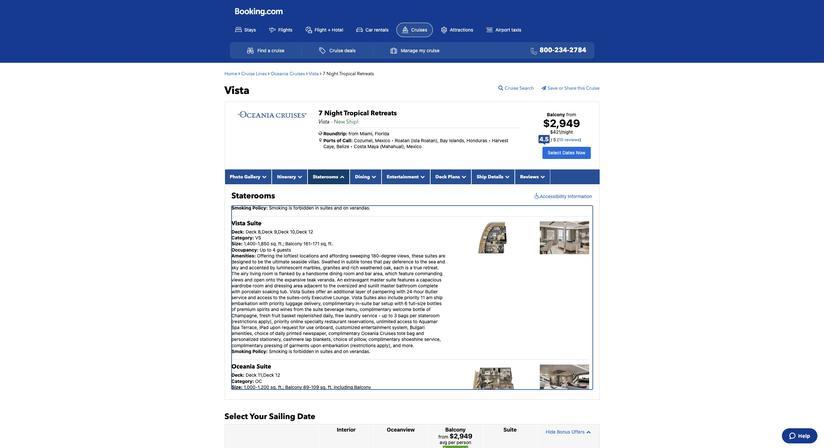 Task type: locate. For each thing, give the bounding box(es) containing it.
1 horizontal spatial pillow,
[[400, 188, 413, 193]]

1 vertical spatial laundry
[[345, 313, 361, 319]]

1 horizontal spatial 12
[[308, 229, 313, 235]]

1 vertical spatial executive
[[312, 295, 332, 301]]

cashmere inside the these suites span the full beam of the ship, with floor-to-ceiling windows in every room and extraordinary views, styled exclusively in ralph lauren home in a harmonious symphony of new furniture introductions & iconic classics. dramatic double-doored entry opens onto a grand foyer leading to the dining room with elegant brook street salon dining table surrounded by holbrook director's chairs from ralph lauren home & an arching wall of glass overlooking the sea. the adjacent living room showcases a pared-down approach to modern furnishings with nautical flair & glamorous accents, chic rosewood cocktail bar, & another wall of glass that opens onto an expansive teak veranda. the master bedroom is an entire retreat unto itself, with luxurious cote d'azur king- size bed, capacious walk-in closets, & opulent master bath with large soaking tub & ocean-view shower. additional owner's suite amenities include complimentary in-suite bar setup with 6 full-size bottles of premium spirits and wines from the suite beverage menu, complimentary welcome bottle of champagne, fresh fruit basket replenished daily, priority 11 am ship embarkation with priority luggage delivery, exclusive card-only access to private executive lounge, 24-hour butler service, free laundry service-up to 3 bags per stateroom, priority online specialty restaurant reservations, unlimited access to aquamar spa terrace, ipad upon request for use onboard, customized entertainment system, bulgari amenities, choice of daily printed newspaper, complimentary oceania cruises tote bag and personalized stationery, cashmere lap blankets, choice of pillow, complimentary shoeshine service, complimentary pressing of garments upon embarkation (restrictions apply), and more. smoking policy: smoking is forbidden in suites and on verandas.
[[329, 188, 350, 193]]

capacious
[[252, 140, 273, 145], [420, 277, 442, 283]]

welcome inside the these suites span the full beam of the ship, with floor-to-ceiling windows in every room and extraordinary views, styled exclusively in ralph lauren home in a harmonious symphony of new furniture introductions & iconic classics. dramatic double-doored entry opens onto a grand foyer leading to the dining room with elegant brook street salon dining table surrounded by holbrook director's chairs from ralph lauren home & an arching wall of glass overlooking the sea. the adjacent living room showcases a pared-down approach to modern furnishings with nautical flair & glamorous accents, chic rosewood cocktail bar, & another wall of glass that opens onto an expansive teak veranda. the master bedroom is an entire retreat unto itself, with luxurious cote d'azur king- size bed, capacious walk-in closets, & opulent master bath with large soaking tub & ocean-view shower. additional owner's suite amenities include complimentary in-suite bar setup with 6 full-size bottles of premium spirits and wines from the suite beverage menu, complimentary welcome bottle of champagne, fresh fruit basket replenished daily, priority 11 am ship embarkation with priority luggage delivery, exclusive card-only access to private executive lounge, 24-hour butler service, free laundry service-up to 3 bags per stateroom, priority online specialty restaurant reservations, unlimited access to aquamar spa terrace, ipad upon request for use onboard, customized entertainment system, bulgari amenities, choice of daily printed newspaper, complimentary oceania cruises tote bag and personalized stationery, cashmere lap blankets, choice of pillow, complimentary shoeshine service, complimentary pressing of garments upon embarkation (restrictions apply), and more. smoking policy: smoking is forbidden in suites and on verandas.
[[409, 152, 428, 157]]

champagne, down porcelain
[[232, 313, 258, 319]]

1 vertical spatial hour
[[414, 289, 424, 295]]

2 vertical spatial apply),
[[377, 343, 392, 349]]

offer up ambiance
[[305, 403, 315, 409]]

deck up vs
[[246, 229, 257, 235]]

king- up oceanview
[[395, 421, 406, 426]]

guest down marble-
[[261, 433, 273, 438]]

paper plane image
[[542, 86, 548, 90]]

pressing inside offering the loftiest locations and affording sweeping 180-degree views, these suites are designed to be the ultimate seaside villas. swathed in subtle tones that pay deference to the sea and sky and accented by luminescent marbles, granites and rich weathered oak, each is a true retreat. the airy living room is flanked by a handsome dining room and bar area, which feature commanding views and open onto the expansive teak veranda. an extravagant master suite features a capacious wardrobe room and dressing area adjacent to the oversized and sunlit master bathroom complete with porcelain soaking tub. vista suites offer an additional layer of pampering with 24-hour butler service and access to the suites-only executive lounge. vista suites also include priority 11 am ship embarkation with priority luggage delivery, complimentary in-suite bar setup with 6 full-size bottles of premium spirits and wines from the suite beverage menu, complimentary welcome bottle of champagne, fresh fruit basket replenished daily, free laundry service - up to 3 bags per stateroom (restrictions apply), priority online specialty restaurant reservations, unlimited access to aquamar spa terrace, ipad upon request for use onboard, customized entertainment system, bulgari amenities, choice of daily printed newspaper, complimentary oceania cruises tote bag and personalized stationery, cashmere lap blankets, choice of pillow, complimentary shoeshine service, complimentary pressing of garments upon embarkation (restrictions apply), and more. smoking policy: smoking is forbidden in suites and on verandas.
[[264, 343, 283, 349]]

daily,
[[329, 158, 340, 163], [323, 313, 334, 319]]

0 vertical spatial 4
[[273, 247, 276, 253]]

0 vertical spatial /
[[561, 129, 562, 135]]

living inside offering the loftiest locations and affording sweeping 180-degree views, these suites are designed to be the ultimate seaside villas. swathed in subtle tones that pay deference to the sea and sky and accented by luminescent marbles, granites and rich weathered oak, each is a true retreat. the airy living room is flanked by a handsome dining room and bar area, which feature commanding views and open onto the expansive teak veranda. an extravagant master suite features a capacious wardrobe room and dressing area adjacent to the oversized and sunlit master bathroom complete with porcelain soaking tub. vista suites offer an additional layer of pampering with 24-hour butler service and access to the suites-only executive lounge. vista suites also include priority 11 am ship embarkation with priority luggage delivery, complimentary in-suite bar setup with 6 full-size bottles of premium spirits and wines from the suite beverage menu, complimentary welcome bottle of champagne, fresh fruit basket replenished daily, free laundry service - up to 3 bags per stateroom (restrictions apply), priority online specialty restaurant reservations, unlimited access to aquamar spa terrace, ipad upon request for use onboard, customized entertainment system, bulgari amenities, choice of daily printed newspaper, complimentary oceania cruises tote bag and personalized stationery, cashmere lap blankets, choice of pillow, complimentary shoeshine service, complimentary pressing of garments upon embarkation (restrictions apply), and more. smoking policy: smoking is forbidden in suites and on verandas.
[[250, 271, 261, 277]]

to-
[[371, 92, 378, 97]]

11 inside oceania suite deck: deck 11,deck 12 category: oc size: 1,000-1,200 sq. ft.; balcony 89-109 sq. ft. including balcony up to 4 guests spacious and sophisticated with a metropolitan flair, the 14 oceania suites are situated in prime locations atop the ship to offer unparalleled views. averaging approximately 1,000 to 1,200 square feet, each radiates an ambiance of exquisite residential luxury. thoughtfully appointed living and dining spaces, including the oversized private teak veranda, invite gracious entertaining while the master bedroom provides the perfect retreat for relaxation with its grand king-size bed, dressing room and opulent marble-clad bathroom. each home away from home features the added luxury of a cozy study or guest studio and guest bathroom. oceania suites offer a dedicated butler and keycard access to the suites-only executive lounge. additional oceania suite amenities also include priority 11 am ship embarkation with priority luggage delivery, complimentary in-suite bar setup with
[[232, 445, 236, 449]]

chevron up image right bonus
[[585, 430, 591, 435]]

sq.
[[271, 241, 277, 247], [271, 385, 277, 391], [320, 385, 327, 391]]

1 vertical spatial private
[[323, 415, 337, 420]]

bed, up shower.
[[241, 140, 251, 145]]

0 vertical spatial setup
[[399, 146, 411, 151]]

daily
[[340, 182, 350, 187], [275, 331, 285, 337]]

onto right "open"
[[266, 277, 275, 283]]

degree
[[381, 253, 396, 259]]

maya
[[368, 144, 379, 149]]

2 up from the top
[[260, 391, 266, 397]]

large
[[367, 140, 378, 145]]

0 vertical spatial only
[[301, 164, 310, 169]]

1 horizontal spatial amenities,
[[296, 182, 318, 187]]

chevron down image for entertainment
[[419, 175, 425, 179]]

0 horizontal spatial soaking
[[262, 289, 279, 295]]

oceania inside offering the loftiest locations and affording sweeping 180-degree views, these suites are designed to be the ultimate seaside villas. swathed in subtle tones that pay deference to the sea and sky and accented by luminescent marbles, granites and rich weathered oak, each is a true retreat. the airy living room is flanked by a handsome dining room and bar area, which feature commanding views and open onto the expansive teak veranda. an extravagant master suite features a capacious wardrobe room and dressing area adjacent to the oversized and sunlit master bathroom complete with porcelain soaking tub. vista suites offer an additional layer of pampering with 24-hour butler service and access to the suites-only executive lounge. vista suites also include priority 11 am ship embarkation with priority luggage delivery, complimentary in-suite bar setup with 6 full-size bottles of premium spirits and wines from the suite beverage menu, complimentary welcome bottle of champagne, fresh fruit basket replenished daily, free laundry service - up to 3 bags per stateroom (restrictions apply), priority online specialty restaurant reservations, unlimited access to aquamar spa terrace, ipad upon request for use onboard, customized entertainment system, bulgari amenities, choice of daily printed newspaper, complimentary oceania cruises tote bag and personalized stationery, cashmere lap blankets, choice of pillow, complimentary shoeshine service, complimentary pressing of garments upon embarkation (restrictions apply), and more. smoking policy: smoking is forbidden in suites and on verandas.
[[361, 331, 379, 337]]

only inside offering the loftiest locations and affording sweeping 180-degree views, these suites are designed to be the ultimate seaside villas. swathed in subtle tones that pay deference to the sea and sky and accented by luminescent marbles, granites and rich weathered oak, each is a true retreat. the airy living room is flanked by a handsome dining room and bar area, which feature commanding views and open onto the expansive teak veranda. an extravagant master suite features a capacious wardrobe room and dressing area adjacent to the oversized and sunlit master bathroom complete with porcelain soaking tub. vista suites offer an additional layer of pampering with 24-hour butler service and access to the suites-only executive lounge. vista suites also include priority 11 am ship embarkation with priority luggage delivery, complimentary in-suite bar setup with 6 full-size bottles of premium spirits and wines from the suite beverage menu, complimentary welcome bottle of champagne, fresh fruit basket replenished daily, free laundry service - up to 3 bags per stateroom (restrictions apply), priority online specialty restaurant reservations, unlimited access to aquamar spa terrace, ipad upon request for use onboard, customized entertainment system, bulgari amenities, choice of daily printed newspaper, complimentary oceania cruises tote bag and personalized stationery, cashmere lap blankets, choice of pillow, complimentary shoeshine service, complimentary pressing of garments upon embarkation (restrictions apply), and more. smoking policy: smoking is forbidden in suites and on verandas.
[[302, 295, 311, 301]]

the down sky
[[232, 271, 240, 277]]

1 horizontal spatial soaking
[[379, 140, 396, 145]]

flair,
[[359, 397, 368, 403]]

category: up 1,000- at the left of page
[[232, 379, 254, 385]]

2 chevron down image from the left
[[419, 175, 425, 179]]

0 horizontal spatial reservations,
[[348, 319, 375, 325]]

0 horizontal spatial newspaper,
[[303, 331, 327, 337]]

24-
[[388, 164, 396, 169], [407, 289, 414, 295]]

features inside offering the loftiest locations and affording sweeping 180-degree views, these suites are designed to be the ultimate seaside villas. swathed in subtle tones that pay deference to the sea and sky and accented by luminescent marbles, granites and rich weathered oak, each is a true retreat. the airy living room is flanked by a handsome dining room and bar area, which feature commanding views and open onto the expansive teak veranda. an extravagant master suite features a capacious wardrobe room and dressing area adjacent to the oversized and sunlit master bathroom complete with porcelain soaking tub. vista suites offer an additional layer of pampering with 24-hour butler service and access to the suites-only executive lounge. vista suites also include priority 11 am ship embarkation with priority luggage delivery, complimentary in-suite bar setup with 6 full-size bottles of premium spirits and wines from the suite beverage menu, complimentary welcome bottle of champagne, fresh fruit basket replenished daily, free laundry service - up to 3 bags per stateroom (restrictions apply), priority online specialty restaurant reservations, unlimited access to aquamar spa terrace, ipad upon request for use onboard, customized entertainment system, bulgari amenities, choice of daily printed newspaper, complimentary oceania cruises tote bag and personalized stationery, cashmere lap blankets, choice of pillow, complimentary shoeshine service, complimentary pressing of garments upon embarkation (restrictions apply), and more. smoking policy: smoking is forbidden in suites and on verandas.
[[398, 277, 415, 283]]

1 vertical spatial 3
[[394, 313, 397, 319]]

rentals
[[374, 27, 389, 32]]

additional
[[249, 146, 270, 151], [326, 439, 347, 444]]

double-
[[338, 104, 355, 109]]

1 chevron down image from the left
[[296, 175, 302, 179]]

1 vertical spatial 24-
[[407, 289, 414, 295]]

2 guests from the top
[[277, 391, 291, 397]]

0 vertical spatial customized
[[398, 176, 423, 181]]

are inside offering the loftiest locations and affording sweeping 180-degree views, these suites are designed to be the ultimate seaside villas. swathed in subtle tones that pay deference to the sea and sky and accented by luminescent marbles, granites and rich weathered oak, each is a true retreat. the airy living room is flanked by a handsome dining room and bar area, which feature commanding views and open onto the expansive teak veranda. an extravagant master suite features a capacious wardrobe room and dressing area adjacent to the oversized and sunlit master bathroom complete with porcelain soaking tub. vista suites offer an additional layer of pampering with 24-hour butler service and access to the suites-only executive lounge. vista suites also include priority 11 am ship embarkation with priority luggage delivery, complimentary in-suite bar setup with 6 full-size bottles of premium spirits and wines from the suite beverage menu, complimentary welcome bottle of champagne, fresh fruit basket replenished daily, free laundry service - up to 3 bags per stateroom (restrictions apply), priority online specialty restaurant reservations, unlimited access to aquamar spa terrace, ipad upon request for use onboard, customized entertainment system, bulgari amenities, choice of daily printed newspaper, complimentary oceania cruises tote bag and personalized stationery, cashmere lap blankets, choice of pillow, complimentary shoeshine service, complimentary pressing of garments upon embarkation (restrictions apply), and more. smoking policy: smoking is forbidden in suites and on verandas.
[[439, 253, 446, 259]]

1 on from the top
[[343, 206, 349, 211]]

fruit up exclusive
[[277, 158, 286, 163]]

1 horizontal spatial staterooms
[[313, 174, 338, 180]]

bathroom. down perfect
[[297, 427, 319, 432]]

1 verandas. from the top
[[350, 206, 371, 211]]

adjacent down the handsome
[[304, 283, 322, 289]]

balcony up loftiest
[[286, 241, 302, 247]]

2 horizontal spatial am
[[426, 295, 433, 301]]

basket inside the these suites span the full beam of the ship, with floor-to-ceiling windows in every room and extraordinary views, styled exclusively in ralph lauren home in a harmonious symphony of new furniture introductions & iconic classics. dramatic double-doored entry opens onto a grand foyer leading to the dining room with elegant brook street salon dining table surrounded by holbrook director's chairs from ralph lauren home & an arching wall of glass overlooking the sea. the adjacent living room showcases a pared-down approach to modern furnishings with nautical flair & glamorous accents, chic rosewood cocktail bar, & another wall of glass that opens onto an expansive teak veranda. the master bedroom is an entire retreat unto itself, with luxurious cote d'azur king- size bed, capacious walk-in closets, & opulent master bath with large soaking tub & ocean-view shower. additional owner's suite amenities include complimentary in-suite bar setup with 6 full-size bottles of premium spirits and wines from the suite beverage menu, complimentary welcome bottle of champagne, fresh fruit basket replenished daily, priority 11 am ship embarkation with priority luggage delivery, exclusive card-only access to private executive lounge, 24-hour butler service, free laundry service-up to 3 bags per stateroom, priority online specialty restaurant reservations, unlimited access to aquamar spa terrace, ipad upon request for use onboard, customized entertainment system, bulgari amenities, choice of daily printed newspaper, complimentary oceania cruises tote bag and personalized stationery, cashmere lap blankets, choice of pillow, complimentary shoeshine service, complimentary pressing of garments upon embarkation (restrictions apply), and more. smoking policy: smoking is forbidden in suites and on verandas.
[[287, 158, 301, 163]]

1 category: from the top
[[232, 235, 254, 241]]

amenities inside oceania suite deck: deck 11,deck 12 category: oc size: 1,000-1,200 sq. ft.; balcony 89-109 sq. ft. including balcony up to 4 guests spacious and sophisticated with a metropolitan flair, the 14 oceania suites are situated in prime locations atop the ship to offer unparalleled views. averaging approximately 1,000 to 1,200 square feet, each radiates an ambiance of exquisite residential luxury. thoughtfully appointed living and dining spaces, including the oversized private teak veranda, invite gracious entertaining while the master bedroom provides the perfect retreat for relaxation with its grand king-size bed, dressing room and opulent marble-clad bathroom. each home away from home features the added luxury of a cozy study or guest studio and guest bathroom. oceania suites offer a dedicated butler and keycard access to the suites-only executive lounge. additional oceania suite amenities also include priority 11 am ship embarkation with priority luggage delivery, complimentary in-suite bar setup with
[[379, 439, 399, 444]]

1 chevron down image from the left
[[260, 175, 267, 179]]

lounge.
[[333, 295, 350, 301], [308, 439, 325, 444]]

complimentary inside oceania suite deck: deck 11,deck 12 category: oc size: 1,000-1,200 sq. ft.; balcony 89-109 sq. ft. including balcony up to 4 guests spacious and sophisticated with a metropolitan flair, the 14 oceania suites are situated in prime locations atop the ship to offer unparalleled views. averaging approximately 1,000 to 1,200 square feet, each radiates an ambiance of exquisite residential luxury. thoughtfully appointed living and dining spaces, including the oversized private teak veranda, invite gracious entertaining while the master bedroom provides the perfect retreat for relaxation with its grand king-size bed, dressing room and opulent marble-clad bathroom. each home away from home features the added luxury of a cozy study or guest studio and guest bathroom. oceania suites offer a dedicated butler and keycard access to the suites-only executive lounge. additional oceania suite amenities also include priority 11 am ship embarkation with priority luggage delivery, complimentary in-suite bar setup with
[[346, 445, 378, 449]]

opens up 'cote'
[[392, 128, 405, 133]]

1 horizontal spatial guest
[[298, 433, 310, 438]]

ft.; inside oceania suite deck: deck 11,deck 12 category: oc size: 1,000-1,200 sq. ft.; balcony 89-109 sq. ft. including balcony up to 4 guests spacious and sophisticated with a metropolitan flair, the 14 oceania suites are situated in prime locations atop the ship to offer unparalleled views. averaging approximately 1,000 to 1,200 square feet, each radiates an ambiance of exquisite residential luxury. thoughtfully appointed living and dining spaces, including the oversized private teak veranda, invite gracious entertaining while the master bedroom provides the perfect retreat for relaxation with its grand king-size bed, dressing room and opulent marble-clad bathroom. each home away from home features the added luxury of a cozy study or guest studio and guest bathroom. oceania suites offer a dedicated butler and keycard access to the suites-only executive lounge. additional oceania suite amenities also include priority 11 am ship embarkation with priority luggage delivery, complimentary in-suite bar setup with
[[278, 385, 284, 391]]

2 horizontal spatial chevron down image
[[539, 175, 545, 179]]

2 guest from the left
[[298, 433, 310, 438]]

embarkation
[[380, 158, 407, 163], [363, 194, 390, 199], [232, 301, 258, 307], [323, 343, 349, 349], [255, 445, 281, 449]]

1 ft.; from the top
[[278, 241, 284, 247]]

0 vertical spatial ipad
[[322, 176, 331, 181]]

1 horizontal spatial /
[[561, 129, 562, 135]]

up inside category: vs size: 1,400-1,850 sq. ft.; balcony 161-171 sq, ft. occupancy: up to 4 guests amenities:
[[260, 247, 266, 253]]

1 guests from the top
[[277, 247, 291, 253]]

0 horizontal spatial are
[[416, 397, 423, 403]]

adjacent inside the these suites span the full beam of the ship, with floor-to-ceiling windows in every room and extraordinary views, styled exclusively in ralph lauren home in a harmonious symphony of new furniture introductions & iconic classics. dramatic double-doored entry opens onto a grand foyer leading to the dining room with elegant brook street salon dining table surrounded by holbrook director's chairs from ralph lauren home & an arching wall of glass overlooking the sea. the adjacent living room showcases a pared-down approach to modern furnishings with nautical flair & glamorous accents, chic rosewood cocktail bar, & another wall of glass that opens onto an expansive teak veranda. the master bedroom is an entire retreat unto itself, with luxurious cote d'azur king- size bed, capacious walk-in closets, & opulent master bath with large soaking tub & ocean-view shower. additional owner's suite amenities include complimentary in-suite bar setup with 6 full-size bottles of premium spirits and wines from the suite beverage menu, complimentary welcome bottle of champagne, fresh fruit basket replenished daily, priority 11 am ship embarkation with priority luggage delivery, exclusive card-only access to private executive lounge, 24-hour butler service, free laundry service-up to 3 bags per stateroom, priority online specialty restaurant reservations, unlimited access to aquamar spa terrace, ipad upon request for use onboard, customized entertainment system, bulgari amenities, choice of daily printed newspaper, complimentary oceania cruises tote bag and personalized stationery, cashmere lap blankets, choice of pillow, complimentary shoeshine service, complimentary pressing of garments upon embarkation (restrictions apply), and more. smoking policy: smoking is forbidden in suites and on verandas.
[[232, 122, 250, 127]]

dressing up "tub." on the left of page
[[274, 283, 292, 289]]

1 horizontal spatial amenities
[[379, 439, 399, 444]]

1 vertical spatial wines
[[280, 307, 292, 313]]

home up pared-
[[309, 116, 321, 121]]

1 vertical spatial aquamar
[[419, 319, 438, 325]]

1 horizontal spatial 6
[[423, 146, 425, 151]]

1 vertical spatial ipad
[[260, 325, 269, 331]]

7 for 7 night tropical retreats vista - new ship!
[[319, 109, 323, 118]]

onto inside offering the loftiest locations and affording sweeping 180-degree views, these suites are designed to be the ultimate seaside villas. swathed in subtle tones that pay deference to the sea and sky and accented by luminescent marbles, granites and rich weathered oak, each is a true retreat. the airy living room is flanked by a handsome dining room and bar area, which feature commanding views and open onto the expansive teak veranda. an extravagant master suite features a capacious wardrobe room and dressing area adjacent to the oversized and sunlit master bathroom complete with porcelain soaking tub. vista suites offer an additional layer of pampering with 24-hour butler service and access to the suites-only executive lounge. vista suites also include priority 11 am ship embarkation with priority luggage delivery, complimentary in-suite bar setup with 6 full-size bottles of premium spirits and wines from the suite beverage menu, complimentary welcome bottle of champagne, fresh fruit basket replenished daily, free laundry service - up to 3 bags per stateroom (restrictions apply), priority online specialty restaurant reservations, unlimited access to aquamar spa terrace, ipad upon request for use onboard, customized entertainment system, bulgari amenities, choice of daily printed newspaper, complimentary oceania cruises tote bag and personalized stationery, cashmere lap blankets, choice of pillow, complimentary shoeshine service, complimentary pressing of garments upon embarkation (restrictions apply), and more. smoking policy: smoking is forbidden in suites and on verandas.
[[266, 277, 275, 283]]

setup inside oceania suite deck: deck 11,deck 12 category: oc size: 1,000-1,200 sq. ft.; balcony 89-109 sq. ft. including balcony up to 4 guests spacious and sophisticated with a metropolitan flair, the 14 oceania suites are situated in prime locations atop the ship to offer unparalleled views. averaging approximately 1,000 to 1,200 square feet, each radiates an ambiance of exquisite residential luxury. thoughtfully appointed living and dining spaces, including the oversized private teak veranda, invite gracious entertaining while the master bedroom provides the perfect retreat for relaxation with its grand king-size bed, dressing room and opulent marble-clad bathroom. each home away from home features the added luxury of a cozy study or guest studio and guest bathroom. oceania suites offer a dedicated butler and keycard access to the suites-only executive lounge. additional oceania suite amenities also include priority 11 am ship embarkation with priority luggage delivery, complimentary in-suite bar setup with
[[405, 445, 417, 449]]

11,deck
[[258, 373, 274, 379]]

cabin image for deck 11,deck 12 deck on vista image
[[540, 365, 590, 398]]

bonus
[[557, 430, 570, 435]]

2 forbidden from the top
[[293, 349, 314, 355]]

dining inside oceania suite deck: deck 11,deck 12 category: oc size: 1,000-1,200 sq. ft.; balcony 89-109 sq. ft. including balcony up to 4 guests spacious and sophisticated with a metropolitan flair, the 14 oceania suites are situated in prime locations atop the ship to offer unparalleled views. averaging approximately 1,000 to 1,200 square feet, each radiates an ambiance of exquisite residential luxury. thoughtfully appointed living and dining spaces, including the oversized private teak veranda, invite gracious entertaining while the master bedroom provides the perfect retreat for relaxation with its grand king-size bed, dressing room and opulent marble-clad bathroom. each home away from home features the added luxury of a cozy study or guest studio and guest bathroom. oceania suites offer a dedicated butler and keycard access to the suites-only executive lounge. additional oceania suite amenities also include priority 11 am ship embarkation with priority luggage delivery, complimentary in-suite bar setup with
[[241, 415, 254, 420]]

24- right lounge,
[[388, 164, 396, 169]]

0 horizontal spatial capacious
[[252, 140, 273, 145]]

policy: inside offering the loftiest locations and affording sweeping 180-degree views, these suites are designed to be the ultimate seaside villas. swathed in subtle tones that pay deference to the sea and sky and accented by luminescent marbles, granites and rich weathered oak, each is a true retreat. the airy living room is flanked by a handsome dining room and bar area, which feature commanding views and open onto the expansive teak veranda. an extravagant master suite features a capacious wardrobe room and dressing area adjacent to the oversized and sunlit master bathroom complete with porcelain soaking tub. vista suites offer an additional layer of pampering with 24-hour butler service and access to the suites-only executive lounge. vista suites also include priority 11 am ship embarkation with priority luggage delivery, complimentary in-suite bar setup with 6 full-size bottles of premium spirits and wines from the suite beverage menu, complimentary welcome bottle of champagne, fresh fruit basket replenished daily, free laundry service - up to 3 bags per stateroom (restrictions apply), priority online specialty restaurant reservations, unlimited access to aquamar spa terrace, ipad upon request for use onboard, customized entertainment system, bulgari amenities, choice of daily printed newspaper, complimentary oceania cruises tote bag and personalized stationery, cashmere lap blankets, choice of pillow, complimentary shoeshine service, complimentary pressing of garments upon embarkation (restrictions apply), and more. smoking policy: smoking is forbidden in suites and on verandas.
[[253, 349, 268, 355]]

with down bathroom
[[397, 289, 406, 295]]

bulgari inside the these suites span the full beam of the ship, with floor-to-ceiling windows in every room and extraordinary views, styled exclusively in ralph lauren home in a harmonious symphony of new furniture introductions & iconic classics. dramatic double-doored entry opens onto a grand foyer leading to the dining room with elegant brook street salon dining table surrounded by holbrook director's chairs from ralph lauren home & an arching wall of glass overlooking the sea. the adjacent living room showcases a pared-down approach to modern furnishings with nautical flair & glamorous accents, chic rosewood cocktail bar, & another wall of glass that opens onto an expansive teak veranda. the master bedroom is an entire retreat unto itself, with luxurious cote d'azur king- size bed, capacious walk-in closets, & opulent master bath with large soaking tub & ocean-view shower. additional owner's suite amenities include complimentary in-suite bar setup with 6 full-size bottles of premium spirits and wines from the suite beverage menu, complimentary welcome bottle of champagne, fresh fruit basket replenished daily, priority 11 am ship embarkation with priority luggage delivery, exclusive card-only access to private executive lounge, 24-hour butler service, free laundry service-up to 3 bags per stateroom, priority online specialty restaurant reservations, unlimited access to aquamar spa terrace, ipad upon request for use onboard, customized entertainment system, bulgari amenities, choice of daily printed newspaper, complimentary oceania cruises tote bag and personalized stationery, cashmere lap blankets, choice of pillow, complimentary shoeshine service, complimentary pressing of garments upon embarkation (restrictions apply), and more. smoking policy: smoking is forbidden in suites and on verandas.
[[280, 182, 295, 187]]

every
[[417, 92, 429, 97]]

2 chevron down image from the left
[[370, 175, 376, 179]]

ft. inside category: vs size: 1,400-1,850 sq. ft.; balcony 161-171 sq, ft. occupancy: up to 4 guests amenities:
[[328, 241, 333, 247]]

terrace, inside offering the loftiest locations and affording sweeping 180-degree views, these suites are designed to be the ultimate seaside villas. swathed in subtle tones that pay deference to the sea and sky and accented by luminescent marbles, granites and rich weathered oak, each is a true retreat. the airy living room is flanked by a handsome dining room and bar area, which feature commanding views and open onto the expansive teak veranda. an extravagant master suite features a capacious wardrobe room and dressing area adjacent to the oversized and sunlit master bathroom complete with porcelain soaking tub. vista suites offer an additional layer of pampering with 24-hour butler service and access to the suites-only executive lounge. vista suites also include priority 11 am ship embarkation with priority luggage delivery, complimentary in-suite bar setup with 6 full-size bottles of premium spirits and wines from the suite beverage menu, complimentary welcome bottle of champagne, fresh fruit basket replenished daily, free laundry service - up to 3 bags per stateroom (restrictions apply), priority online specialty restaurant reservations, unlimited access to aquamar spa terrace, ipad upon request for use onboard, customized entertainment system, bulgari amenities, choice of daily printed newspaper, complimentary oceania cruises tote bag and personalized stationery, cashmere lap blankets, choice of pillow, complimentary shoeshine service, complimentary pressing of garments upon embarkation (restrictions apply), and more. smoking policy: smoking is forbidden in suites and on verandas.
[[241, 325, 258, 331]]

11 down cozy
[[232, 445, 236, 449]]

1 horizontal spatial views,
[[397, 253, 411, 259]]

mexico
[[375, 138, 390, 143], [407, 144, 422, 149]]

policy: up 11,deck
[[253, 349, 268, 355]]

retreats for 7 night tropical retreats vista - new ship!
[[371, 109, 397, 118]]

shower.
[[232, 146, 248, 151]]

2 home from the left
[[368, 427, 380, 432]]

retreats for 7 night tropical retreats
[[357, 71, 374, 77]]

service, inside offering the loftiest locations and affording sweeping 180-degree views, these suites are designed to be the ultimate seaside villas. swathed in subtle tones that pay deference to the sea and sky and accented by luminescent marbles, granites and rich weathered oak, each is a true retreat. the airy living room is flanked by a handsome dining room and bar area, which feature commanding views and open onto the expansive teak veranda. an extravagant master suite features a capacious wardrobe room and dressing area adjacent to the oversized and sunlit master bathroom complete with porcelain soaking tub. vista suites offer an additional layer of pampering with 24-hour butler service and access to the suites-only executive lounge. vista suites also include priority 11 am ship embarkation with priority luggage delivery, complimentary in-suite bar setup with 6 full-size bottles of premium spirits and wines from the suite beverage menu, complimentary welcome bottle of champagne, fresh fruit basket replenished daily, free laundry service - up to 3 bags per stateroom (restrictions apply), priority online specialty restaurant reservations, unlimited access to aquamar spa terrace, ipad upon request for use onboard, customized entertainment system, bulgari amenities, choice of daily printed newspaper, complimentary oceania cruises tote bag and personalized stationery, cashmere lap blankets, choice of pillow, complimentary shoeshine service, complimentary pressing of garments upon embarkation (restrictions apply), and more. smoking policy: smoking is forbidden in suites and on verandas.
[[424, 337, 441, 343]]

0 horizontal spatial cruise
[[272, 48, 285, 53]]

2 on from the top
[[343, 349, 349, 355]]

1 vertical spatial reservations,
[[348, 319, 375, 325]]

2 angle right image from the left
[[306, 71, 308, 76]]

0 vertical spatial soaking
[[379, 140, 396, 145]]

avg
[[440, 440, 447, 446]]

smoking
[[232, 206, 251, 211], [269, 206, 288, 211], [232, 349, 251, 355], [269, 349, 288, 355]]

ft.;
[[278, 241, 284, 247], [278, 385, 284, 391]]

views.
[[343, 403, 357, 409]]

0 vertical spatial veranda.
[[242, 134, 260, 139]]

fresh up exclusive
[[265, 158, 276, 163]]

travel menu navigation
[[230, 42, 595, 59]]

4 chevron down image from the left
[[504, 175, 510, 179]]

1 forbidden from the top
[[293, 206, 314, 211]]

ship down complete
[[434, 295, 443, 301]]

chevron up image for staterooms
[[338, 175, 345, 179]]

0 horizontal spatial ipad
[[260, 325, 269, 331]]

0 horizontal spatial delivery,
[[250, 164, 268, 169]]

2 vertical spatial offer
[[367, 433, 378, 438]]

0 horizontal spatial 12
[[275, 373, 280, 379]]

bottle down view
[[429, 152, 441, 157]]

0 vertical spatial bag
[[258, 188, 266, 193]]

1 vertical spatial for
[[299, 325, 305, 331]]

1 policy: from the top
[[253, 206, 268, 211]]

laundry down layer on the left of the page
[[345, 313, 361, 319]]

2 4 from the top
[[273, 391, 276, 397]]

replenished
[[303, 158, 327, 163], [297, 313, 322, 319]]

elegant
[[298, 110, 314, 115]]

veranda. down glamorous
[[242, 134, 260, 139]]

hour up entertainment
[[396, 164, 406, 169]]

0 vertical spatial for
[[362, 176, 368, 181]]

0 horizontal spatial butler
[[405, 433, 418, 438]]

each inside offering the loftiest locations and affording sweeping 180-degree views, these suites are designed to be the ultimate seaside villas. swathed in subtle tones that pay deference to the sea and sky and accented by luminescent marbles, granites and rich weathered oak, each is a true retreat. the airy living room is flanked by a handsome dining room and bar area, which feature commanding views and open onto the expansive teak veranda. an extravagant master suite features a capacious wardrobe room and dressing area adjacent to the oversized and sunlit master bathroom complete with porcelain soaking tub. vista suites offer an additional layer of pampering with 24-hour butler service and access to the suites-only executive lounge. vista suites also include priority 11 am ship embarkation with priority luggage delivery, complimentary in-suite bar setup with 6 full-size bottles of premium spirits and wines from the suite beverage menu, complimentary welcome bottle of champagne, fresh fruit basket replenished daily, free laundry service - up to 3 bags per stateroom (restrictions apply), priority online specialty restaurant reservations, unlimited access to aquamar spa terrace, ipad upon request for use onboard, customized entertainment system, bulgari amenities, choice of daily printed newspaper, complimentary oceania cruises tote bag and personalized stationery, cashmere lap blankets, choice of pillow, complimentary shoeshine service, complimentary pressing of garments upon embarkation (restrictions apply), and more. smoking policy: smoking is forbidden in suites and on verandas.
[[394, 265, 404, 271]]

1 angle right image from the left
[[239, 71, 240, 76]]

free
[[232, 170, 240, 175], [335, 313, 344, 319]]

home right "each"
[[332, 427, 344, 432]]

bottles inside the these suites span the full beam of the ship, with floor-to-ceiling windows in every room and extraordinary views, styled exclusively in ralph lauren home in a harmonious symphony of new furniture introductions & iconic classics. dramatic double-doored entry opens onto a grand foyer leading to the dining room with elegant brook street salon dining table surrounded by holbrook director's chairs from ralph lauren home & an arching wall of glass overlooking the sea. the adjacent living room showcases a pared-down approach to modern furnishings with nautical flair & glamorous accents, chic rosewood cocktail bar, & another wall of glass that opens onto an expansive teak veranda. the master bedroom is an entire retreat unto itself, with luxurious cote d'azur king- size bed, capacious walk-in closets, & opulent master bath with large soaking tub & ocean-view shower. additional owner's suite amenities include complimentary in-suite bar setup with 6 full-size bottles of premium spirits and wines from the suite beverage menu, complimentary welcome bottle of champagne, fresh fruit basket replenished daily, priority 11 am ship embarkation with priority luggage delivery, exclusive card-only access to private executive lounge, 24-hour butler service, free laundry service-up to 3 bags per stateroom, priority online specialty restaurant reservations, unlimited access to aquamar spa terrace, ipad upon request for use onboard, customized entertainment system, bulgari amenities, choice of daily printed newspaper, complimentary oceania cruises tote bag and personalized stationery, cashmere lap blankets, choice of pillow, complimentary shoeshine service, complimentary pressing of garments upon embarkation (restrictions apply), and more. smoking policy: smoking is forbidden in suites and on verandas.
[[232, 152, 246, 157]]

3 angle right image from the left
[[320, 71, 322, 76]]

staterooms inside dropdown button
[[313, 174, 338, 180]]

an up "down"
[[327, 116, 332, 121]]

0 vertical spatial restaurant
[[387, 170, 408, 175]]

ship details button
[[472, 170, 515, 185]]

offer inside offering the loftiest locations and affording sweeping 180-degree views, these suites are designed to be the ultimate seaside villas. swathed in subtle tones that pay deference to the sea and sky and accented by luminescent marbles, granites and rich weathered oak, each is a true retreat. the airy living room is flanked by a handsome dining room and bar area, which feature commanding views and open onto the expansive teak veranda. an extravagant master suite features a capacious wardrobe room and dressing area adjacent to the oversized and sunlit master bathroom complete with porcelain soaking tub. vista suites offer an additional layer of pampering with 24-hour butler service and access to the suites-only executive lounge. vista suites also include priority 11 am ship embarkation with priority luggage delivery, complimentary in-suite bar setup with 6 full-size bottles of premium spirits and wines from the suite beverage menu, complimentary welcome bottle of champagne, fresh fruit basket replenished daily, free laundry service - up to 3 bags per stateroom (restrictions apply), priority online specialty restaurant reservations, unlimited access to aquamar spa terrace, ipad upon request for use onboard, customized entertainment system, bulgari amenities, choice of daily printed newspaper, complimentary oceania cruises tote bag and personalized stationery, cashmere lap blankets, choice of pillow, complimentary shoeshine service, complimentary pressing of garments upon embarkation (restrictions apply), and more. smoking policy: smoking is forbidden in suites and on verandas.
[[316, 289, 326, 295]]

suite inside vista suite deck: deck 8,deck 9,deck 10,deck 12
[[247, 220, 262, 228]]

guests up loftiest
[[277, 247, 291, 253]]

vista up the furniture
[[225, 83, 250, 98]]

span
[[284, 92, 294, 97]]

0 vertical spatial champagne,
[[237, 158, 264, 163]]

0 vertical spatial bulgari
[[280, 182, 295, 187]]

onboard, inside offering the loftiest locations and affording sweeping 180-degree views, these suites are designed to be the ultimate seaside villas. swathed in subtle tones that pay deference to the sea and sky and accented by luminescent marbles, granites and rich weathered oak, each is a true retreat. the airy living room is flanked by a handsome dining room and bar area, which feature commanding views and open onto the expansive teak veranda. an extravagant master suite features a capacious wardrobe room and dressing area adjacent to the oversized and sunlit master bathroom complete with porcelain soaking tub. vista suites offer an additional layer of pampering with 24-hour butler service and access to the suites-only executive lounge. vista suites also include priority 11 am ship embarkation with priority luggage delivery, complimentary in-suite bar setup with 6 full-size bottles of premium spirits and wines from the suite beverage menu, complimentary welcome bottle of champagne, fresh fruit basket replenished daily, free laundry service - up to 3 bags per stateroom (restrictions apply), priority online specialty restaurant reservations, unlimited access to aquamar spa terrace, ipad upon request for use onboard, customized entertainment system, bulgari amenities, choice of daily printed newspaper, complimentary oceania cruises tote bag and personalized stationery, cashmere lap blankets, choice of pillow, complimentary shoeshine service, complimentary pressing of garments upon embarkation (restrictions apply), and more. smoking policy: smoking is forbidden in suites and on verandas.
[[315, 325, 334, 331]]

teak inside the these suites span the full beam of the ship, with floor-to-ceiling windows in every room and extraordinary views, styled exclusively in ralph lauren home in a harmonious symphony of new furniture introductions & iconic classics. dramatic double-doored entry opens onto a grand foyer leading to the dining room with elegant brook street salon dining table surrounded by holbrook director's chairs from ralph lauren home & an arching wall of glass overlooking the sea. the adjacent living room showcases a pared-down approach to modern furnishings with nautical flair & glamorous accents, chic rosewood cocktail bar, & another wall of glass that opens onto an expansive teak veranda. the master bedroom is an entire retreat unto itself, with luxurious cote d'azur king- size bed, capacious walk-in closets, & opulent master bath with large soaking tub & ocean-view shower. additional owner's suite amenities include complimentary in-suite bar setup with 6 full-size bottles of premium spirits and wines from the suite beverage menu, complimentary welcome bottle of champagne, fresh fruit basket replenished daily, priority 11 am ship embarkation with priority luggage delivery, exclusive card-only access to private executive lounge, 24-hour butler service, free laundry service-up to 3 bags per stateroom, priority online specialty restaurant reservations, unlimited access to aquamar spa terrace, ipad upon request for use onboard, customized entertainment system, bulgari amenities, choice of daily printed newspaper, complimentary oceania cruises tote bag and personalized stationery, cashmere lap blankets, choice of pillow, complimentary shoeshine service, complimentary pressing of garments upon embarkation (restrictions apply), and more. smoking policy: smoking is forbidden in suites and on verandas.
[[232, 134, 241, 139]]

2 vertical spatial for
[[336, 421, 342, 426]]

1 horizontal spatial for
[[336, 421, 342, 426]]

0 vertical spatial aquamar
[[274, 176, 293, 181]]

4
[[273, 247, 276, 253], [273, 391, 276, 397]]

champagne, down shower.
[[237, 158, 264, 163]]

flight
[[315, 27, 327, 32]]

room up cozy
[[232, 427, 242, 432]]

bags inside the these suites span the full beam of the ship, with floor-to-ceiling windows in every room and extraordinary views, styled exclusively in ralph lauren home in a harmonious symphony of new furniture introductions & iconic classics. dramatic double-doored entry opens onto a grand foyer leading to the dining room with elegant brook street salon dining table surrounded by holbrook director's chairs from ralph lauren home & an arching wall of glass overlooking the sea. the adjacent living room showcases a pared-down approach to modern furnishings with nautical flair & glamorous accents, chic rosewood cocktail bar, & another wall of glass that opens onto an expansive teak veranda. the master bedroom is an entire retreat unto itself, with luxurious cote d'azur king- size bed, capacious walk-in closets, & opulent master bath with large soaking tub & ocean-view shower. additional owner's suite amenities include complimentary in-suite bar setup with 6 full-size bottles of premium spirits and wines from the suite beverage menu, complimentary welcome bottle of champagne, fresh fruit basket replenished daily, priority 11 am ship embarkation with priority luggage delivery, exclusive card-only access to private executive lounge, 24-hour butler service, free laundry service-up to 3 bags per stateroom, priority online specialty restaurant reservations, unlimited access to aquamar spa terrace, ipad upon request for use onboard, customized entertainment system, bulgari amenities, choice of daily printed newspaper, complimentary oceania cruises tote bag and personalized stationery, cashmere lap blankets, choice of pillow, complimentary shoeshine service, complimentary pressing of garments upon embarkation (restrictions apply), and more. smoking policy: smoking is forbidden in suites and on verandas.
[[292, 170, 302, 175]]

select for select your sailing date
[[225, 412, 248, 423]]

king- up view
[[427, 134, 438, 139]]

setup inside the these suites span the full beam of the ship, with floor-to-ceiling windows in every room and extraordinary views, styled exclusively in ralph lauren home in a harmonious symphony of new furniture introductions & iconic classics. dramatic double-doored entry opens onto a grand foyer leading to the dining room with elegant brook street salon dining table surrounded by holbrook director's chairs from ralph lauren home & an arching wall of glass overlooking the sea. the adjacent living room showcases a pared-down approach to modern furnishings with nautical flair & glamorous accents, chic rosewood cocktail bar, & another wall of glass that opens onto an expansive teak veranda. the master bedroom is an entire retreat unto itself, with luxurious cote d'azur king- size bed, capacious walk-in closets, & opulent master bath with large soaking tub & ocean-view shower. additional owner's suite amenities include complimentary in-suite bar setup with 6 full-size bottles of premium spirits and wines from the suite beverage menu, complimentary welcome bottle of champagne, fresh fruit basket replenished daily, priority 11 am ship embarkation with priority luggage delivery, exclusive card-only access to private executive lounge, 24-hour butler service, free laundry service-up to 3 bags per stateroom, priority online specialty restaurant reservations, unlimited access to aquamar spa terrace, ipad upon request for use onboard, customized entertainment system, bulgari amenities, choice of daily printed newspaper, complimentary oceania cruises tote bag and personalized stationery, cashmere lap blankets, choice of pillow, complimentary shoeshine service, complimentary pressing of garments upon embarkation (restrictions apply), and more. smoking policy: smoking is forbidden in suites and on verandas.
[[399, 146, 411, 151]]

bags down card-
[[292, 170, 302, 175]]

basket inside offering the loftiest locations and affording sweeping 180-degree views, these suites are designed to be the ultimate seaside villas. swathed in subtle tones that pay deference to the sea and sky and accented by luminescent marbles, granites and rich weathered oak, each is a true retreat. the airy living room is flanked by a handsome dining room and bar area, which feature commanding views and open onto the expansive teak veranda. an extravagant master suite features a capacious wardrobe room and dressing area adjacent to the oversized and sunlit master bathroom complete with porcelain soaking tub. vista suites offer an additional layer of pampering with 24-hour butler service and access to the suites-only executive lounge. vista suites also include priority 11 am ship embarkation with priority luggage delivery, complimentary in-suite bar setup with 6 full-size bottles of premium spirits and wines from the suite beverage menu, complimentary welcome bottle of champagne, fresh fruit basket replenished daily, free laundry service - up to 3 bags per stateroom (restrictions apply), priority online specialty restaurant reservations, unlimited access to aquamar spa terrace, ipad upon request for use onboard, customized entertainment system, bulgari amenities, choice of daily printed newspaper, complimentary oceania cruises tote bag and personalized stationery, cashmere lap blankets, choice of pillow, complimentary shoeshine service, complimentary pressing of garments upon embarkation (restrictions apply), and more. smoking policy: smoking is forbidden in suites and on verandas.
[[282, 313, 296, 319]]

only inside the these suites span the full beam of the ship, with floor-to-ceiling windows in every room and extraordinary views, styled exclusively in ralph lauren home in a harmonious symphony of new furniture introductions & iconic classics. dramatic double-doored entry opens onto a grand foyer leading to the dining room with elegant brook street salon dining table surrounded by holbrook director's chairs from ralph lauren home & an arching wall of glass overlooking the sea. the adjacent living room showcases a pared-down approach to modern furnishings with nautical flair & glamorous accents, chic rosewood cocktail bar, & another wall of glass that opens onto an expansive teak veranda. the master bedroom is an entire retreat unto itself, with luxurious cote d'azur king- size bed, capacious walk-in closets, & opulent master bath with large soaking tub & ocean-view shower. additional owner's suite amenities include complimentary in-suite bar setup with 6 full-size bottles of premium spirits and wines from the suite beverage menu, complimentary welcome bottle of champagne, fresh fruit basket replenished daily, priority 11 am ship embarkation with priority luggage delivery, exclusive card-only access to private executive lounge, 24-hour butler service, free laundry service-up to 3 bags per stateroom, priority online specialty restaurant reservations, unlimited access to aquamar spa terrace, ipad upon request for use onboard, customized entertainment system, bulgari amenities, choice of daily printed newspaper, complimentary oceania cruises tote bag and personalized stationery, cashmere lap blankets, choice of pillow, complimentary shoeshine service, complimentary pressing of garments upon embarkation (restrictions apply), and more. smoking policy: smoking is forbidden in suites and on verandas.
[[301, 164, 310, 169]]

1 cruise from the left
[[272, 48, 285, 53]]

angle right image up the beam
[[320, 71, 322, 76]]

a up unparalleled at the left of page
[[327, 397, 329, 403]]

bottle inside the these suites span the full beam of the ship, with floor-to-ceiling windows in every room and extraordinary views, styled exclusively in ralph lauren home in a harmonious symphony of new furniture introductions & iconic classics. dramatic double-doored entry opens onto a grand foyer leading to the dining room with elegant brook street salon dining table surrounded by holbrook director's chairs from ralph lauren home & an arching wall of glass overlooking the sea. the adjacent living room showcases a pared-down approach to modern furnishings with nautical flair & glamorous accents, chic rosewood cocktail bar, & another wall of glass that opens onto an expansive teak veranda. the master bedroom is an entire retreat unto itself, with luxurious cote d'azur king- size bed, capacious walk-in closets, & opulent master bath with large soaking tub & ocean-view shower. additional owner's suite amenities include complimentary in-suite bar setup with 6 full-size bottles of premium spirits and wines from the suite beverage menu, complimentary welcome bottle of champagne, fresh fruit basket replenished daily, priority 11 am ship embarkation with priority luggage delivery, exclusive card-only access to private executive lounge, 24-hour butler service, free laundry service-up to 3 bags per stateroom, priority online specialty restaurant reservations, unlimited access to aquamar spa terrace, ipad upon request for use onboard, customized entertainment system, bulgari amenities, choice of daily printed newspaper, complimentary oceania cruises tote bag and personalized stationery, cashmere lap blankets, choice of pillow, complimentary shoeshine service, complimentary pressing of garments upon embarkation (restrictions apply), and more. smoking policy: smoking is forbidden in suites and on verandas.
[[429, 152, 441, 157]]

ship inside the these suites span the full beam of the ship, with floor-to-ceiling windows in every room and extraordinary views, styled exclusively in ralph lauren home in a harmonious symphony of new furniture introductions & iconic classics. dramatic double-doored entry opens onto a grand foyer leading to the dining room with elegant brook street salon dining table surrounded by holbrook director's chairs from ralph lauren home & an arching wall of glass overlooking the sea. the adjacent living room showcases a pared-down approach to modern furnishings with nautical flair & glamorous accents, chic rosewood cocktail bar, & another wall of glass that opens onto an expansive teak veranda. the master bedroom is an entire retreat unto itself, with luxurious cote d'azur king- size bed, capacious walk-in closets, & opulent master bath with large soaking tub & ocean-view shower. additional owner's suite amenities include complimentary in-suite bar setup with 6 full-size bottles of premium spirits and wines from the suite beverage menu, complimentary welcome bottle of champagne, fresh fruit basket replenished daily, priority 11 am ship embarkation with priority luggage delivery, exclusive card-only access to private executive lounge, 24-hour butler service, free laundry service-up to 3 bags per stateroom, priority online specialty restaurant reservations, unlimited access to aquamar spa terrace, ipad upon request for use onboard, customized entertainment system, bulgari amenities, choice of daily printed newspaper, complimentary oceania cruises tote bag and personalized stationery, cashmere lap blankets, choice of pillow, complimentary shoeshine service, complimentary pressing of garments upon embarkation (restrictions apply), and more. smoking policy: smoking is forbidden in suites and on verandas.
[[370, 158, 379, 163]]

pillow, inside offering the loftiest locations and affording sweeping 180-degree views, these suites are designed to be the ultimate seaside villas. swathed in subtle tones that pay deference to the sea and sky and accented by luminescent marbles, granites and rich weathered oak, each is a true retreat. the airy living room is flanked by a handsome dining room and bar area, which feature commanding views and open onto the expansive teak veranda. an extravagant master suite features a capacious wardrobe room and dressing area adjacent to the oversized and sunlit master bathroom complete with porcelain soaking tub. vista suites offer an additional layer of pampering with 24-hour butler service and access to the suites-only executive lounge. vista suites also include priority 11 am ship embarkation with priority luggage delivery, complimentary in-suite bar setup with 6 full-size bottles of premium spirits and wines from the suite beverage menu, complimentary welcome bottle of champagne, fresh fruit basket replenished daily, free laundry service - up to 3 bags per stateroom (restrictions apply), priority online specialty restaurant reservations, unlimited access to aquamar spa terrace, ipad upon request for use onboard, customized entertainment system, bulgari amenities, choice of daily printed newspaper, complimentary oceania cruises tote bag and personalized stationery, cashmere lap blankets, choice of pillow, complimentary shoeshine service, complimentary pressing of garments upon embarkation (restrictions apply), and more. smoking policy: smoking is forbidden in suites and on verandas.
[[354, 337, 367, 343]]

0 horizontal spatial 3
[[288, 170, 291, 175]]

dressing inside offering the loftiest locations and affording sweeping 180-degree views, these suites are designed to be the ultimate seaside villas. swathed in subtle tones that pay deference to the sea and sky and accented by luminescent marbles, granites and rich weathered oak, each is a true retreat. the airy living room is flanked by a handsome dining room and bar area, which feature commanding views and open onto the expansive teak veranda. an extravagant master suite features a capacious wardrobe room and dressing area adjacent to the oversized and sunlit master bathroom complete with porcelain soaking tub. vista suites offer an additional layer of pampering with 24-hour butler service and access to the suites-only executive lounge. vista suites also include priority 11 am ship embarkation with priority luggage delivery, complimentary in-suite bar setup with 6 full-size bottles of premium spirits and wines from the suite beverage menu, complimentary welcome bottle of champagne, fresh fruit basket replenished daily, free laundry service - up to 3 bags per stateroom (restrictions apply), priority online specialty restaurant reservations, unlimited access to aquamar spa terrace, ipad upon request for use onboard, customized entertainment system, bulgari amenities, choice of daily printed newspaper, complimentary oceania cruises tote bag and personalized stationery, cashmere lap blankets, choice of pillow, complimentary shoeshine service, complimentary pressing of garments upon embarkation (restrictions apply), and more. smoking policy: smoking is forbidden in suites and on verandas.
[[274, 283, 292, 289]]

staterooms
[[313, 174, 338, 180], [232, 191, 275, 202]]

$2,949 up recommended image
[[450, 433, 473, 441]]

locations up the villas.
[[300, 253, 319, 259]]

a up entry
[[376, 98, 378, 103]]

king-
[[427, 134, 438, 139], [395, 421, 406, 426]]

with
[[350, 92, 358, 97], [288, 110, 297, 115], [400, 122, 409, 127], [370, 134, 379, 139], [357, 140, 366, 145], [412, 146, 421, 151], [408, 158, 417, 163], [232, 289, 240, 295], [397, 289, 406, 295], [259, 301, 268, 307], [395, 301, 403, 307], [317, 397, 326, 403], [365, 421, 374, 426], [282, 445, 291, 449]]

amenities
[[302, 146, 323, 151], [379, 439, 399, 444]]

bar inside the these suites span the full beam of the ship, with floor-to-ceiling windows in every room and extraordinary views, styled exclusively in ralph lauren home in a harmonious symphony of new furniture introductions & iconic classics. dramatic double-doored entry opens onto a grand foyer leading to the dining room with elegant brook street salon dining table surrounded by holbrook director's chairs from ralph lauren home & an arching wall of glass overlooking the sea. the adjacent living room showcases a pared-down approach to modern furnishings with nautical flair & glamorous accents, chic rosewood cocktail bar, & another wall of glass that opens onto an expansive teak veranda. the master bedroom is an entire retreat unto itself, with luxurious cote d'azur king- size bed, capacious walk-in closets, & opulent master bath with large soaking tub & ocean-view shower. additional owner's suite amenities include complimentary in-suite bar setup with 6 full-size bottles of premium spirits and wines from the suite beverage menu, complimentary welcome bottle of champagne, fresh fruit basket replenished daily, priority 11 am ship embarkation with priority luggage delivery, exclusive card-only access to private executive lounge, 24-hour butler service, free laundry service-up to 3 bags per stateroom, priority online specialty restaurant reservations, unlimited access to aquamar spa terrace, ipad upon request for use onboard, customized entertainment system, bulgari amenities, choice of daily printed newspaper, complimentary oceania cruises tote bag and personalized stationery, cashmere lap blankets, choice of pillow, complimentary shoeshine service, complimentary pressing of garments upon embarkation (restrictions apply), and more. smoking policy: smoking is forbidden in suites and on verandas.
[[391, 146, 398, 151]]

2 vertical spatial executive
[[286, 439, 306, 444]]

ft. right 109
[[328, 385, 333, 391]]

executive up dining at left top
[[349, 164, 369, 169]]

12 inside vista suite deck: deck 8,deck 9,deck 10,deck 12
[[308, 229, 313, 235]]

spirits down porcelain
[[257, 307, 270, 313]]

7 right vista link
[[323, 71, 326, 77]]

1 horizontal spatial 3
[[394, 313, 397, 319]]

lap inside offering the loftiest locations and affording sweeping 180-degree views, these suites are designed to be the ultimate seaside villas. swathed in subtle tones that pay deference to the sea and sky and accented by luminescent marbles, granites and rich weathered oak, each is a true retreat. the airy living room is flanked by a handsome dining room and bar area, which feature commanding views and open onto the expansive teak veranda. an extravagant master suite features a capacious wardrobe room and dressing area adjacent to the oversized and sunlit master bathroom complete with porcelain soaking tub. vista suites offer an additional layer of pampering with 24-hour butler service and access to the suites-only executive lounge. vista suites also include priority 11 am ship embarkation with priority luggage delivery, complimentary in-suite bar setup with 6 full-size bottles of premium spirits and wines from the suite beverage menu, complimentary welcome bottle of champagne, fresh fruit basket replenished daily, free laundry service - up to 3 bags per stateroom (restrictions apply), priority online specialty restaurant reservations, unlimited access to aquamar spa terrace, ipad upon request for use onboard, customized entertainment system, bulgari amenities, choice of daily printed newspaper, complimentary oceania cruises tote bag and personalized stationery, cashmere lap blankets, choice of pillow, complimentary shoeshine service, complimentary pressing of garments upon embarkation (restrictions apply), and more. smoking policy: smoking is forbidden in suites and on verandas.
[[305, 337, 312, 343]]

0 horizontal spatial bottles
[[232, 152, 246, 157]]

fruit inside offering the loftiest locations and affording sweeping 180-degree views, these suites are designed to be the ultimate seaside villas. swathed in subtle tones that pay deference to the sea and sky and accented by luminescent marbles, granites and rich weathered oak, each is a true retreat. the airy living room is flanked by a handsome dining room and bar area, which feature commanding views and open onto the expansive teak veranda. an extravagant master suite features a capacious wardrobe room and dressing area adjacent to the oversized and sunlit master bathroom complete with porcelain soaking tub. vista suites offer an additional layer of pampering with 24-hour butler service and access to the suites-only executive lounge. vista suites also include priority 11 am ship embarkation with priority luggage delivery, complimentary in-suite bar setup with 6 full-size bottles of premium spirits and wines from the suite beverage menu, complimentary welcome bottle of champagne, fresh fruit basket replenished daily, free laundry service - up to 3 bags per stateroom (restrictions apply), priority online specialty restaurant reservations, unlimited access to aquamar spa terrace, ipad upon request for use onboard, customized entertainment system, bulgari amenities, choice of daily printed newspaper, complimentary oceania cruises tote bag and personalized stationery, cashmere lap blankets, choice of pillow, complimentary shoeshine service, complimentary pressing of garments upon embarkation (restrictions apply), and more. smoking policy: smoking is forbidden in suites and on verandas.
[[272, 313, 280, 319]]

1 vertical spatial system,
[[392, 325, 409, 331]]

0 vertical spatial system,
[[263, 182, 279, 187]]

cruise left deals
[[330, 48, 343, 53]]

photo gallery
[[230, 174, 260, 180]]

lounge. down additional
[[333, 295, 350, 301]]

tropical inside 7 night tropical retreats vista - new ship!
[[344, 109, 369, 118]]

fresh inside the these suites span the full beam of the ship, with floor-to-ceiling windows in every room and extraordinary views, styled exclusively in ralph lauren home in a harmonious symphony of new furniture introductions & iconic classics. dramatic double-doored entry opens onto a grand foyer leading to the dining room with elegant brook street salon dining table surrounded by holbrook director's chairs from ralph lauren home & an arching wall of glass overlooking the sea. the adjacent living room showcases a pared-down approach to modern furnishings with nautical flair & glamorous accents, chic rosewood cocktail bar, & another wall of glass that opens onto an expansive teak veranda. the master bedroom is an entire retreat unto itself, with luxurious cote d'azur king- size bed, capacious walk-in closets, & opulent master bath with large soaking tub & ocean-view shower. additional owner's suite amenities include complimentary in-suite bar setup with 6 full-size bottles of premium spirits and wines from the suite beverage menu, complimentary welcome bottle of champagne, fresh fruit basket replenished daily, priority 11 am ship embarkation with priority luggage delivery, exclusive card-only access to private executive lounge, 24-hour butler service, free laundry service-up to 3 bags per stateroom, priority online specialty restaurant reservations, unlimited access to aquamar spa terrace, ipad upon request for use onboard, customized entertainment system, bulgari amenities, choice of daily printed newspaper, complimentary oceania cruises tote bag and personalized stationery, cashmere lap blankets, choice of pillow, complimentary shoeshine service, complimentary pressing of garments upon embarkation (restrictions apply), and more. smoking policy: smoking is forbidden in suites and on verandas.
[[265, 158, 276, 163]]

veranda.
[[242, 134, 260, 139], [317, 277, 336, 283]]

sunlit
[[368, 283, 379, 289]]

also down oceanview
[[401, 439, 409, 444]]

retreat down another at the left of the page
[[332, 134, 346, 139]]

delivery,
[[250, 164, 268, 169], [304, 301, 322, 307], [327, 445, 345, 449]]

marble-
[[270, 427, 287, 432]]

bags
[[292, 170, 302, 175], [398, 313, 409, 319]]

living up while
[[431, 409, 442, 414]]

1 horizontal spatial free
[[335, 313, 344, 319]]

- left 'new'
[[331, 118, 333, 126]]

0 horizontal spatial /
[[551, 137, 552, 143]]

shoeshine
[[232, 194, 253, 199], [402, 337, 423, 343]]

1 horizontal spatial unlimited
[[377, 319, 396, 325]]

0 vertical spatial specialty
[[366, 170, 385, 175]]

in- inside the these suites span the full beam of the ship, with floor-to-ceiling windows in every room and extraordinary views, styled exclusively in ralph lauren home in a harmonious symphony of new furniture introductions & iconic classics. dramatic double-doored entry opens onto a grand foyer leading to the dining room with elegant brook street salon dining table surrounded by holbrook director's chairs from ralph lauren home & an arching wall of glass overlooking the sea. the adjacent living room showcases a pared-down approach to modern furnishings with nautical flair & glamorous accents, chic rosewood cocktail bar, & another wall of glass that opens onto an expansive teak veranda. the master bedroom is an entire retreat unto itself, with luxurious cote d'azur king- size bed, capacious walk-in closets, & opulent master bath with large soaking tub & ocean-view shower. additional owner's suite amenities include complimentary in-suite bar setup with 6 full-size bottles of premium spirits and wines from the suite beverage menu, complimentary welcome bottle of champagne, fresh fruit basket replenished daily, priority 11 am ship embarkation with priority luggage delivery, exclusive card-only access to private executive lounge, 24-hour butler service, free laundry service-up to 3 bags per stateroom, priority online specialty restaurant reservations, unlimited access to aquamar spa terrace, ipad upon request for use onboard, customized entertainment system, bulgari amenities, choice of daily printed newspaper, complimentary oceania cruises tote bag and personalized stationery, cashmere lap blankets, choice of pillow, complimentary shoeshine service, complimentary pressing of garments upon embarkation (restrictions apply), and more. smoking policy: smoking is forbidden in suites and on verandas.
[[374, 146, 379, 151]]

cruises inside cruises link
[[411, 27, 427, 32]]

2 ft.; from the top
[[278, 385, 284, 391]]

offer
[[316, 289, 326, 295], [305, 403, 315, 409], [367, 433, 378, 438]]

shoeshine down 'photo gallery'
[[232, 194, 253, 199]]

for
[[362, 176, 368, 181], [299, 325, 305, 331], [336, 421, 342, 426]]

complimentary
[[341, 146, 372, 151], [376, 152, 408, 157], [393, 182, 425, 187], [414, 188, 446, 193], [272, 194, 304, 199], [323, 301, 355, 307], [360, 307, 392, 313], [329, 331, 360, 337], [369, 337, 400, 343], [232, 343, 263, 349], [346, 445, 378, 449]]

view
[[425, 140, 434, 145]]

chevron up image
[[338, 175, 345, 179], [585, 430, 591, 435]]

angle right image for home
[[239, 71, 240, 76]]

0 horizontal spatial teak
[[232, 134, 241, 139]]

home
[[332, 427, 344, 432], [368, 427, 380, 432]]

lauren up double-
[[341, 98, 356, 103]]

night for 7 night tropical retreats
[[327, 71, 338, 77]]

master
[[271, 134, 286, 139], [331, 140, 345, 145], [370, 277, 385, 283], [381, 283, 395, 289], [240, 421, 254, 426]]

invite
[[369, 415, 380, 420]]

up down exclusive
[[276, 170, 281, 175]]

chevron down image
[[296, 175, 302, 179], [370, 175, 376, 179], [539, 175, 545, 179]]

chevron down image for dining
[[370, 175, 376, 179]]

1 vertical spatial restaurant
[[325, 319, 347, 325]]

glamorous
[[232, 128, 254, 133]]

lap
[[351, 188, 357, 193], [305, 337, 312, 343]]

online inside offering the loftiest locations and affording sweeping 180-degree views, these suites are designed to be the ultimate seaside villas. swathed in subtle tones that pay deference to the sea and sky and accented by luminescent marbles, granites and rich weathered oak, each is a true retreat. the airy living room is flanked by a handsome dining room and bar area, which feature commanding views and open onto the expansive teak veranda. an extravagant master suite features a capacious wardrobe room and dressing area adjacent to the oversized and sunlit master bathroom complete with porcelain soaking tub. vista suites offer an additional layer of pampering with 24-hour butler service and access to the suites-only executive lounge. vista suites also include priority 11 am ship embarkation with priority luggage delivery, complimentary in-suite bar setup with 6 full-size bottles of premium spirits and wines from the suite beverage menu, complimentary welcome bottle of champagne, fresh fruit basket replenished daily, free laundry service - up to 3 bags per stateroom (restrictions apply), priority online specialty restaurant reservations, unlimited access to aquamar spa terrace, ipad upon request for use onboard, customized entertainment system, bulgari amenities, choice of daily printed newspaper, complimentary oceania cruises tote bag and personalized stationery, cashmere lap blankets, choice of pillow, complimentary shoeshine service, complimentary pressing of garments upon embarkation (restrictions apply), and more. smoking policy: smoking is forbidden in suites and on verandas.
[[291, 319, 303, 325]]

opens down harmonious on the left top
[[384, 104, 397, 109]]

0 horizontal spatial home
[[225, 71, 237, 77]]

0 vertical spatial deck
[[436, 174, 447, 180]]

oceania cruises image
[[236, 111, 307, 119]]

expansive up area
[[285, 277, 306, 283]]

2 size: from the top
[[232, 385, 243, 391]]

0 horizontal spatial daily
[[275, 331, 285, 337]]

suites down away
[[353, 433, 366, 438]]

2 policy: from the top
[[253, 349, 268, 355]]

2 horizontal spatial home
[[357, 98, 370, 103]]

2 horizontal spatial angle right image
[[320, 71, 322, 76]]

1 vertical spatial 11
[[421, 295, 425, 301]]

0 vertical spatial category:
[[232, 235, 254, 241]]

accessibility
[[540, 194, 567, 199]]

ship!
[[346, 118, 359, 126]]

up
[[276, 170, 281, 175], [382, 313, 387, 319]]

lounge. down "each"
[[308, 439, 325, 444]]

0 vertical spatial blankets,
[[358, 188, 378, 193]]

deck:
[[232, 229, 245, 235], [232, 373, 245, 379]]

wheelchair image
[[533, 193, 540, 200]]

replenished inside offering the loftiest locations and affording sweeping 180-degree views, these suites are designed to be the ultimate seaside villas. swathed in subtle tones that pay deference to the sea and sky and accented by luminescent marbles, granites and rich weathered oak, each is a true retreat. the airy living room is flanked by a handsome dining room and bar area, which feature commanding views and open onto the expansive teak veranda. an extravagant master suite features a capacious wardrobe room and dressing area adjacent to the oversized and sunlit master bathroom complete with porcelain soaking tub. vista suites offer an additional layer of pampering with 24-hour butler service and access to the suites-only executive lounge. vista suites also include priority 11 am ship embarkation with priority luggage delivery, complimentary in-suite bar setup with 6 full-size bottles of premium spirits and wines from the suite beverage menu, complimentary welcome bottle of champagne, fresh fruit basket replenished daily, free laundry service - up to 3 bags per stateroom (restrictions apply), priority online specialty restaurant reservations, unlimited access to aquamar spa terrace, ipad upon request for use onboard, customized entertainment system, bulgari amenities, choice of daily printed newspaper, complimentary oceania cruises tote bag and personalized stationery, cashmere lap blankets, choice of pillow, complimentary shoeshine service, complimentary pressing of garments upon embarkation (restrictions apply), and more. smoking policy: smoking is forbidden in suites and on verandas.
[[297, 313, 322, 319]]

stays
[[244, 27, 256, 32]]

reservations,
[[410, 170, 437, 175], [348, 319, 375, 325]]

0 vertical spatial more.
[[232, 200, 244, 205]]

cruises inside offering the loftiest locations and affording sweeping 180-degree views, these suites are designed to be the ultimate seaside villas. swathed in subtle tones that pay deference to the sea and sky and accented by luminescent marbles, granites and rich weathered oak, each is a true retreat. the airy living room is flanked by a handsome dining room and bar area, which feature commanding views and open onto the expansive teak veranda. an extravagant master suite features a capacious wardrobe room and dressing area adjacent to the oversized and sunlit master bathroom complete with porcelain soaking tub. vista suites offer an additional layer of pampering with 24-hour butler service and access to the suites-only executive lounge. vista suites also include priority 11 am ship embarkation with priority luggage delivery, complimentary in-suite bar setup with 6 full-size bottles of premium spirits and wines from the suite beverage menu, complimentary welcome bottle of champagne, fresh fruit basket replenished daily, free laundry service - up to 3 bags per stateroom (restrictions apply), priority online specialty restaurant reservations, unlimited access to aquamar spa terrace, ipad upon request for use onboard, customized entertainment system, bulgari amenities, choice of daily printed newspaper, complimentary oceania cruises tote bag and personalized stationery, cashmere lap blankets, choice of pillow, complimentary shoeshine service, complimentary pressing of garments upon embarkation (restrictions apply), and more. smoking policy: smoking is forbidden in suites and on verandas.
[[380, 331, 396, 337]]

map marker image
[[319, 138, 322, 143]]

chevron down image for photo gallery
[[260, 175, 267, 179]]

cruises link
[[397, 23, 433, 37]]

are up retreat.
[[439, 253, 446, 259]]

person
[[457, 440, 471, 446]]

select
[[548, 150, 561, 156], [225, 412, 248, 423]]

2 vertical spatial teak
[[339, 415, 348, 420]]

bedroom inside the these suites span the full beam of the ship, with floor-to-ceiling windows in every room and extraordinary views, styled exclusively in ralph lauren home in a harmonious symphony of new furniture introductions & iconic classics. dramatic double-doored entry opens onto a grand foyer leading to the dining room with elegant brook street salon dining table surrounded by holbrook director's chairs from ralph lauren home & an arching wall of glass overlooking the sea. the adjacent living room showcases a pared-down approach to modern furnishings with nautical flair & glamorous accents, chic rosewood cocktail bar, & another wall of glass that opens onto an expansive teak veranda. the master bedroom is an entire retreat unto itself, with luxurious cote d'azur king- size bed, capacious walk-in closets, & opulent master bath with large soaking tub & ocean-view shower. additional owner's suite amenities include complimentary in-suite bar setup with 6 full-size bottles of premium spirits and wines from the suite beverage menu, complimentary welcome bottle of champagne, fresh fruit basket replenished daily, priority 11 am ship embarkation with priority luggage delivery, exclusive card-only access to private executive lounge, 24-hour butler service, free laundry service-up to 3 bags per stateroom, priority online specialty restaurant reservations, unlimited access to aquamar spa terrace, ipad upon request for use onboard, customized entertainment system, bulgari amenities, choice of daily printed newspaper, complimentary oceania cruises tote bag and personalized stationery, cashmere lap blankets, choice of pillow, complimentary shoeshine service, complimentary pressing of garments upon embarkation (restrictions apply), and more. smoking policy: smoking is forbidden in suites and on verandas.
[[287, 134, 306, 139]]

1 vertical spatial spa
[[232, 325, 240, 331]]

3
[[288, 170, 291, 175], [394, 313, 397, 319]]

opens
[[384, 104, 397, 109], [392, 128, 405, 133]]

from down map marker image
[[310, 152, 320, 157]]

shoeshine down stateroom at bottom right
[[402, 337, 423, 343]]

2 category: from the top
[[232, 379, 254, 385]]

views, inside offering the loftiest locations and affording sweeping 180-degree views, these suites are designed to be the ultimate seaside villas. swathed in subtle tones that pay deference to the sea and sky and accented by luminescent marbles, granites and rich weathered oak, each is a true retreat. the airy living room is flanked by a handsome dining room and bar area, which feature commanding views and open onto the expansive teak veranda. an extravagant master suite features a capacious wardrobe room and dressing area adjacent to the oversized and sunlit master bathroom complete with porcelain soaking tub. vista suites offer an additional layer of pampering with 24-hour butler service and access to the suites-only executive lounge. vista suites also include priority 11 am ship embarkation with priority luggage delivery, complimentary in-suite bar setup with 6 full-size bottles of premium spirits and wines from the suite beverage menu, complimentary welcome bottle of champagne, fresh fruit basket replenished daily, free laundry service - up to 3 bags per stateroom (restrictions apply), priority online specialty restaurant reservations, unlimited access to aquamar spa terrace, ipad upon request for use onboard, customized entertainment system, bulgari amenities, choice of daily printed newspaper, complimentary oceania cruises tote bag and personalized stationery, cashmere lap blankets, choice of pillow, complimentary shoeshine service, complimentary pressing of garments upon embarkation (restrictions apply), and more. smoking policy: smoking is forbidden in suites and on verandas.
[[397, 253, 411, 259]]

3 chevron down image from the left
[[539, 175, 545, 179]]

angle right image
[[239, 71, 240, 76], [306, 71, 308, 76], [320, 71, 322, 76]]

additional inside oceania suite deck: deck 11,deck 12 category: oc size: 1,000-1,200 sq. ft.; balcony 89-109 sq. ft. including balcony up to 4 guests spacious and sophisticated with a metropolitan flair, the 14 oceania suites are situated in prime locations atop the ship to offer unparalleled views. averaging approximately 1,000 to 1,200 square feet, each radiates an ambiance of exquisite residential luxury. thoughtfully appointed living and dining spaces, including the oversized private teak veranda, invite gracious entertaining while the master bedroom provides the perfect retreat for relaxation with its grand king-size bed, dressing room and opulent marble-clad bathroom. each home away from home features the added luxury of a cozy study or guest studio and guest bathroom. oceania suites offer a dedicated butler and keycard access to the suites-only executive lounge. additional oceania suite amenities also include priority 11 am ship embarkation with priority luggage delivery, complimentary in-suite bar setup with
[[326, 439, 347, 444]]

suites
[[270, 92, 283, 97], [320, 206, 333, 211], [425, 253, 438, 259], [320, 349, 333, 355]]

0 vertical spatial pillow,
[[400, 188, 413, 193]]

from up recommended image
[[439, 435, 448, 440]]

reservations, down layer on the left of the page
[[348, 319, 375, 325]]

1 vertical spatial forbidden
[[293, 349, 314, 355]]

2 vertical spatial home
[[309, 116, 321, 121]]

bar inside oceania suite deck: deck 11,deck 12 category: oc size: 1,000-1,200 sq. ft.; balcony 89-109 sq. ft. including balcony up to 4 guests spacious and sophisticated with a metropolitan flair, the 14 oceania suites are situated in prime locations atop the ship to offer unparalleled views. averaging approximately 1,000 to 1,200 square feet, each radiates an ambiance of exquisite residential luxury. thoughtfully appointed living and dining spaces, including the oversized private teak veranda, invite gracious entertaining while the master bedroom provides the perfect retreat for relaxation with its grand king-size bed, dressing room and opulent marble-clad bathroom. each home away from home features the added luxury of a cozy study or guest studio and guest bathroom. oceania suites offer a dedicated butler and keycard access to the suites-only executive lounge. additional oceania suite amenities also include priority 11 am ship embarkation with priority luggage delivery, complimentary in-suite bar setup with
[[396, 445, 403, 449]]

2 verandas. from the top
[[350, 349, 371, 355]]

grand inside oceania suite deck: deck 11,deck 12 category: oc size: 1,000-1,200 sq. ft.; balcony 89-109 sq. ft. including balcony up to 4 guests spacious and sophisticated with a metropolitan flair, the 14 oceania suites are situated in prime locations atop the ship to offer unparalleled views. averaging approximately 1,000 to 1,200 square feet, each radiates an ambiance of exquisite residential luxury. thoughtfully appointed living and dining spaces, including the oversized private teak veranda, invite gracious entertaining while the master bedroom provides the perfect retreat for relaxation with its grand king-size bed, dressing room and opulent marble-clad bathroom. each home away from home features the added luxury of a cozy study or guest studio and guest bathroom. oceania suites offer a dedicated butler and keycard access to the suites-only executive lounge. additional oceania suite amenities also include priority 11 am ship embarkation with priority luggage delivery, complimentary in-suite bar setup with
[[381, 421, 394, 426]]

1 guest from the left
[[261, 433, 273, 438]]

chevron down image for deck plans
[[460, 175, 466, 179]]

search image
[[499, 85, 505, 90]]

1 horizontal spatial •
[[392, 138, 394, 143]]

lounge. inside offering the loftiest locations and affording sweeping 180-degree views, these suites are designed to be the ultimate seaside villas. swathed in subtle tones that pay deference to the sea and sky and accented by luminescent marbles, granites and rich weathered oak, each is a true retreat. the airy living room is flanked by a handsome dining room and bar area, which feature commanding views and open onto the expansive teak veranda. an extravagant master suite features a capacious wardrobe room and dressing area adjacent to the oversized and sunlit master bathroom complete with porcelain soaking tub. vista suites offer an additional layer of pampering with 24-hour butler service and access to the suites-only executive lounge. vista suites also include priority 11 am ship embarkation with priority luggage delivery, complimentary in-suite bar setup with 6 full-size bottles of premium spirits and wines from the suite beverage menu, complimentary welcome bottle of champagne, fresh fruit basket replenished daily, free laundry service - up to 3 bags per stateroom (restrictions apply), priority online specialty restaurant reservations, unlimited access to aquamar spa terrace, ipad upon request for use onboard, customized entertainment system, bulgari amenities, choice of daily printed newspaper, complimentary oceania cruises tote bag and personalized stationery, cashmere lap blankets, choice of pillow, complimentary shoeshine service, complimentary pressing of garments upon embarkation (restrictions apply), and more. smoking policy: smoking is forbidden in suites and on verandas.
[[333, 295, 350, 301]]

/ inside 4.5 / 5 ( 10 reviews )
[[551, 137, 552, 143]]

setup down tub
[[399, 146, 411, 151]]

2 deck: from the top
[[232, 373, 245, 379]]

adjacent inside offering the loftiest locations and affording sweeping 180-degree views, these suites are designed to be the ultimate seaside villas. swathed in subtle tones that pay deference to the sea and sky and accented by luminescent marbles, granites and rich weathered oak, each is a true retreat. the airy living room is flanked by a handsome dining room and bar area, which feature commanding views and open onto the expansive teak veranda. an extravagant master suite features a capacious wardrobe room and dressing area adjacent to the oversized and sunlit master bathroom complete with porcelain soaking tub. vista suites offer an additional layer of pampering with 24-hour butler service and access to the suites-only executive lounge. vista suites also include priority 11 am ship embarkation with priority luggage delivery, complimentary in-suite bar setup with 6 full-size bottles of premium spirits and wines from the suite beverage menu, complimentary welcome bottle of champagne, fresh fruit basket replenished daily, free laundry service - up to 3 bags per stateroom (restrictions apply), priority online specialty restaurant reservations, unlimited access to aquamar spa terrace, ipad upon request for use onboard, customized entertainment system, bulgari amenities, choice of daily printed newspaper, complimentary oceania cruises tote bag and personalized stationery, cashmere lap blankets, choice of pillow, complimentary shoeshine service, complimentary pressing of garments upon embarkation (restrictions apply), and more. smoking policy: smoking is forbidden in suites and on verandas.
[[304, 283, 322, 289]]

2 horizontal spatial 11
[[421, 295, 425, 301]]

tropical up "ship,"
[[339, 71, 356, 77]]

only down studio
[[276, 439, 285, 444]]

up
[[260, 247, 266, 253], [260, 391, 266, 397]]

cruise lines
[[241, 71, 267, 77]]

forbidden
[[293, 206, 314, 211], [293, 349, 314, 355]]

/ left 5
[[551, 137, 552, 143]]

- down pampering
[[379, 313, 381, 319]]

retreat inside the these suites span the full beam of the ship, with floor-to-ceiling windows in every room and extraordinary views, styled exclusively in ralph lauren home in a harmonious symphony of new furniture introductions & iconic classics. dramatic double-doored entry opens onto a grand foyer leading to the dining room with elegant brook street salon dining table surrounded by holbrook director's chairs from ralph lauren home & an arching wall of glass overlooking the sea. the adjacent living room showcases a pared-down approach to modern furnishings with nautical flair & glamorous accents, chic rosewood cocktail bar, & another wall of glass that opens onto an expansive teak veranda. the master bedroom is an entire retreat unto itself, with luxurious cote d'azur king- size bed, capacious walk-in closets, & opulent master bath with large soaking tub & ocean-view shower. additional owner's suite amenities include complimentary in-suite bar setup with 6 full-size bottles of premium spirits and wines from the suite beverage menu, complimentary welcome bottle of champagne, fresh fruit basket replenished daily, priority 11 am ship embarkation with priority luggage delivery, exclusive card-only access to private executive lounge, 24-hour butler service, free laundry service-up to 3 bags per stateroom, priority online specialty restaurant reservations, unlimited access to aquamar spa terrace, ipad upon request for use onboard, customized entertainment system, bulgari amenities, choice of daily printed newspaper, complimentary oceania cruises tote bag and personalized stationery, cashmere lap blankets, choice of pillow, complimentary shoeshine service, complimentary pressing of garments upon embarkation (restrictions apply), and more. smoking policy: smoking is forbidden in suites and on verandas.
[[332, 134, 346, 139]]

additional down interior
[[326, 439, 347, 444]]

vista up the beam
[[309, 71, 319, 77]]

1 up from the top
[[260, 247, 266, 253]]

butler
[[407, 164, 420, 169]]

1 vertical spatial onto
[[407, 128, 416, 133]]

select for select          dates now
[[548, 150, 561, 156]]

1 horizontal spatial also
[[401, 439, 409, 444]]

0 vertical spatial garments
[[330, 194, 350, 199]]

living
[[251, 122, 262, 127], [250, 271, 261, 277], [431, 409, 442, 414]]

spaces,
[[255, 415, 271, 420]]

1 4 from the top
[[273, 247, 276, 253]]

menu, down maya
[[362, 152, 375, 157]]

rich
[[351, 265, 359, 271]]

(isla
[[411, 138, 420, 143]]

chevron down image
[[260, 175, 267, 179], [419, 175, 425, 179], [460, 175, 466, 179], [504, 175, 510, 179]]

exclusive
[[269, 164, 288, 169]]

executive down clad
[[286, 439, 306, 444]]

11 down complete
[[421, 295, 425, 301]]

chevron down image for ship details
[[504, 175, 510, 179]]

menu, down additional
[[346, 307, 359, 313]]

grand down gracious
[[381, 421, 394, 426]]

3 chevron down image from the left
[[460, 175, 466, 179]]

stationery, inside the these suites span the full beam of the ship, with floor-to-ceiling windows in every room and extraordinary views, styled exclusively in ralph lauren home in a harmonious symphony of new furniture introductions & iconic classics. dramatic double-doored entry opens onto a grand foyer leading to the dining room with elegant brook street salon dining table surrounded by holbrook director's chairs from ralph lauren home & an arching wall of glass overlooking the sea. the adjacent living room showcases a pared-down approach to modern furnishings with nautical flair & glamorous accents, chic rosewood cocktail bar, & another wall of glass that opens onto an expansive teak veranda. the master bedroom is an entire retreat unto itself, with luxurious cote d'azur king- size bed, capacious walk-in closets, & opulent master bath with large soaking tub & ocean-view shower. additional owner's suite amenities include complimentary in-suite bar setup with 6 full-size bottles of premium spirits and wines from the suite beverage menu, complimentary welcome bottle of champagne, fresh fruit basket replenished daily, priority 11 am ship embarkation with priority luggage delivery, exclusive card-only access to private executive lounge, 24-hour butler service, free laundry service-up to 3 bags per stateroom, priority online specialty restaurant reservations, unlimited access to aquamar spa terrace, ipad upon request for use onboard, customized entertainment system, bulgari amenities, choice of daily printed newspaper, complimentary oceania cruises tote bag and personalized stationery, cashmere lap blankets, choice of pillow, complimentary shoeshine service, complimentary pressing of garments upon embarkation (restrictions apply), and more. smoking policy: smoking is forbidden in suites and on verandas.
[[305, 188, 327, 193]]

room up "new"
[[430, 92, 441, 97]]

1 vertical spatial premium
[[237, 307, 256, 313]]

basket
[[287, 158, 301, 163], [282, 313, 296, 319]]

1 deck: from the top
[[232, 229, 245, 235]]

0 horizontal spatial hour
[[396, 164, 406, 169]]

booking.com home image
[[235, 8, 283, 16]]

recommended image
[[443, 447, 468, 449]]

luggage inside the these suites span the full beam of the ship, with floor-to-ceiling windows in every room and extraordinary views, styled exclusively in ralph lauren home in a harmonious symphony of new furniture introductions & iconic classics. dramatic double-doored entry opens onto a grand foyer leading to the dining room with elegant brook street salon dining table surrounded by holbrook director's chairs from ralph lauren home & an arching wall of glass overlooking the sea. the adjacent living room showcases a pared-down approach to modern furnishings with nautical flair & glamorous accents, chic rosewood cocktail bar, & another wall of glass that opens onto an expansive teak veranda. the master bedroom is an entire retreat unto itself, with luxurious cote d'azur king- size bed, capacious walk-in closets, & opulent master bath with large soaking tub & ocean-view shower. additional owner's suite amenities include complimentary in-suite bar setup with 6 full-size bottles of premium spirits and wines from the suite beverage menu, complimentary welcome bottle of champagne, fresh fruit basket replenished daily, priority 11 am ship embarkation with priority luggage delivery, exclusive card-only access to private executive lounge, 24-hour butler service, free laundry service-up to 3 bags per stateroom, priority online specialty restaurant reservations, unlimited access to aquamar spa terrace, ipad upon request for use onboard, customized entertainment system, bulgari amenities, choice of daily printed newspaper, complimentary oceania cruises tote bag and personalized stationery, cashmere lap blankets, choice of pillow, complimentary shoeshine service, complimentary pressing of garments upon embarkation (restrictions apply), and more. smoking policy: smoking is forbidden in suites and on verandas.
[[232, 164, 249, 169]]

1 horizontal spatial executive
[[312, 295, 332, 301]]

suites- down studio
[[261, 439, 276, 444]]

9,deck
[[274, 229, 289, 235]]

request inside the these suites span the full beam of the ship, with floor-to-ceiling windows in every room and extraordinary views, styled exclusively in ralph lauren home in a harmonious symphony of new furniture introductions & iconic classics. dramatic double-doored entry opens onto a grand foyer leading to the dining room with elegant brook street salon dining table surrounded by holbrook director's chairs from ralph lauren home & an arching wall of glass overlooking the sea. the adjacent living room showcases a pared-down approach to modern furnishings with nautical flair & glamorous accents, chic rosewood cocktail bar, & another wall of glass that opens onto an expansive teak veranda. the master bedroom is an entire retreat unto itself, with luxurious cote d'azur king- size bed, capacious walk-in closets, & opulent master bath with large soaking tub & ocean-view shower. additional owner's suite amenities include complimentary in-suite bar setup with 6 full-size bottles of premium spirits and wines from the suite beverage menu, complimentary welcome bottle of champagne, fresh fruit basket replenished daily, priority 11 am ship embarkation with priority luggage delivery, exclusive card-only access to private executive lounge, 24-hour butler service, free laundry service-up to 3 bags per stateroom, priority online specialty restaurant reservations, unlimited access to aquamar spa terrace, ipad upon request for use onboard, customized entertainment system, bulgari amenities, choice of daily printed newspaper, complimentary oceania cruises tote bag and personalized stationery, cashmere lap blankets, choice of pillow, complimentary shoeshine service, complimentary pressing of garments upon embarkation (restrictions apply), and more. smoking policy: smoking is forbidden in suites and on verandas.
[[344, 176, 361, 181]]

room down iconic
[[276, 110, 287, 115]]

veranda. down the handsome
[[317, 277, 336, 283]]

call:
[[343, 138, 353, 143]]

night up 'new'
[[324, 109, 342, 118]]

adjacent down director's
[[232, 122, 250, 127]]

pressing inside the these suites span the full beam of the ship, with floor-to-ceiling windows in every room and extraordinary views, styled exclusively in ralph lauren home in a harmonious symphony of new furniture introductions & iconic classics. dramatic double-doored entry opens onto a grand foyer leading to the dining room with elegant brook street salon dining table surrounded by holbrook director's chairs from ralph lauren home & an arching wall of glass overlooking the sea. the adjacent living room showcases a pared-down approach to modern furnishings with nautical flair & glamorous accents, chic rosewood cocktail bar, & another wall of glass that opens onto an expansive teak veranda. the master bedroom is an entire retreat unto itself, with luxurious cote d'azur king- size bed, capacious walk-in closets, & opulent master bath with large soaking tub & ocean-view shower. additional owner's suite amenities include complimentary in-suite bar setup with 6 full-size bottles of premium spirits and wines from the suite beverage menu, complimentary welcome bottle of champagne, fresh fruit basket replenished daily, priority 11 am ship embarkation with priority luggage delivery, exclusive card-only access to private executive lounge, 24-hour butler service, free laundry service-up to 3 bags per stateroom, priority online specialty restaurant reservations, unlimited access to aquamar spa terrace, ipad upon request for use onboard, customized entertainment system, bulgari amenities, choice of daily printed newspaper, complimentary oceania cruises tote bag and personalized stationery, cashmere lap blankets, choice of pillow, complimentary shoeshine service, complimentary pressing of garments upon embarkation (restrictions apply), and more. smoking policy: smoking is forbidden in suites and on verandas.
[[305, 194, 323, 199]]

24- inside the these suites span the full beam of the ship, with floor-to-ceiling windows in every room and extraordinary views, styled exclusively in ralph lauren home in a harmonious symphony of new furniture introductions & iconic classics. dramatic double-doored entry opens onto a grand foyer leading to the dining room with elegant brook street salon dining table surrounded by holbrook director's chairs from ralph lauren home & an arching wall of glass overlooking the sea. the adjacent living room showcases a pared-down approach to modern furnishings with nautical flair & glamorous accents, chic rosewood cocktail bar, & another wall of glass that opens onto an expansive teak veranda. the master bedroom is an entire retreat unto itself, with luxurious cote d'azur king- size bed, capacious walk-in closets, & opulent master bath with large soaking tub & ocean-view shower. additional owner's suite amenities include complimentary in-suite bar setup with 6 full-size bottles of premium spirits and wines from the suite beverage menu, complimentary welcome bottle of champagne, fresh fruit basket replenished daily, priority 11 am ship embarkation with priority luggage delivery, exclusive card-only access to private executive lounge, 24-hour butler service, free laundry service-up to 3 bags per stateroom, priority online specialty restaurant reservations, unlimited access to aquamar spa terrace, ipad upon request for use onboard, customized entertainment system, bulgari amenities, choice of daily printed newspaper, complimentary oceania cruises tote bag and personalized stationery, cashmere lap blankets, choice of pillow, complimentary shoeshine service, complimentary pressing of garments upon embarkation (restrictions apply), and more. smoking policy: smoking is forbidden in suites and on verandas.
[[388, 164, 396, 169]]

size inside oceania suite deck: deck 11,deck 12 category: oc size: 1,000-1,200 sq. ft.; balcony 89-109 sq. ft. including balcony up to 4 guests spacious and sophisticated with a metropolitan flair, the 14 oceania suites are situated in prime locations atop the ship to offer unparalleled views. averaging approximately 1,000 to 1,200 square feet, each radiates an ambiance of exquisite residential luxury. thoughtfully appointed living and dining spaces, including the oversized private teak veranda, invite gracious entertaining while the master bedroom provides the perfect retreat for relaxation with its grand king-size bed, dressing room and opulent marble-clad bathroom. each home away from home features the added luxury of a cozy study or guest studio and guest bathroom. oceania suites offer a dedicated butler and keycard access to the suites-only executive lounge. additional oceania suite amenities also include priority 11 am ship embarkation with priority luggage delivery, complimentary in-suite bar setup with
[[406, 421, 414, 426]]

hide bonus offers
[[546, 430, 585, 435]]

cruise lines link
[[241, 71, 267, 77]]

6
[[423, 146, 425, 151], [405, 301, 408, 307]]

appointed
[[408, 409, 430, 414]]

an
[[327, 116, 332, 121], [418, 128, 423, 133], [312, 134, 317, 139], [327, 289, 332, 295], [288, 409, 293, 414]]

table
[[371, 110, 381, 115]]

vista main content
[[221, 55, 603, 449]]

up down 1,850
[[260, 247, 266, 253]]

added
[[408, 427, 421, 432]]

chevron down image inside ship details dropdown button
[[504, 175, 510, 179]]

cruise for find a cruise
[[272, 48, 285, 53]]

)
[[580, 137, 582, 143]]

0 horizontal spatial grand
[[381, 421, 394, 426]]

sq. up spacious
[[271, 385, 277, 391]]

1 vertical spatial teak
[[307, 277, 316, 283]]

1 horizontal spatial bottle
[[429, 152, 441, 157]]

2 cruise from the left
[[427, 48, 440, 53]]

luggage inside oceania suite deck: deck 11,deck 12 category: oc size: 1,000-1,200 sq. ft.; balcony 89-109 sq. ft. including balcony up to 4 guests spacious and sophisticated with a metropolitan flair, the 14 oceania suites are situated in prime locations atop the ship to offer unparalleled views. averaging approximately 1,000 to 1,200 square feet, each radiates an ambiance of exquisite residential luxury. thoughtfully appointed living and dining spaces, including the oversized private teak veranda, invite gracious entertaining while the master bedroom provides the perfect retreat for relaxation with its grand king-size bed, dressing room and opulent marble-clad bathroom. each home away from home features the added luxury of a cozy study or guest studio and guest bathroom. oceania suites offer a dedicated butler and keycard access to the suites-only executive lounge. additional oceania suite amenities also include priority 11 am ship embarkation with priority luggage delivery, complimentary in-suite bar setup with
[[309, 445, 326, 449]]

exclusively
[[299, 98, 322, 103]]

delivery, down interior
[[327, 445, 345, 449]]

0 vertical spatial butler
[[425, 289, 438, 295]]

tropical
[[339, 71, 356, 77], [344, 109, 369, 118]]

entertainment inside the these suites span the full beam of the ship, with floor-to-ceiling windows in every room and extraordinary views, styled exclusively in ralph lauren home in a harmonious symphony of new furniture introductions & iconic classics. dramatic double-doored entry opens onto a grand foyer leading to the dining room with elegant brook street salon dining table surrounded by holbrook director's chairs from ralph lauren home & an arching wall of glass overlooking the sea. the adjacent living room showcases a pared-down approach to modern furnishings with nautical flair & glamorous accents, chic rosewood cocktail bar, & another wall of glass that opens onto an expansive teak veranda. the master bedroom is an entire retreat unto itself, with luxurious cote d'azur king- size bed, capacious walk-in closets, & opulent master bath with large soaking tub & ocean-view shower. additional owner's suite amenities include complimentary in-suite bar setup with 6 full-size bottles of premium spirits and wines from the suite beverage menu, complimentary welcome bottle of champagne, fresh fruit basket replenished daily, priority 11 am ship embarkation with priority luggage delivery, exclusive card-only access to private executive lounge, 24-hour butler service, free laundry service-up to 3 bags per stateroom, priority online specialty restaurant reservations, unlimited access to aquamar spa terrace, ipad upon request for use onboard, customized entertainment system, bulgari amenities, choice of daily printed newspaper, complimentary oceania cruises tote bag and personalized stationery, cashmere lap blankets, choice of pillow, complimentary shoeshine service, complimentary pressing of garments upon embarkation (restrictions apply), and more. smoking policy: smoking is forbidden in suites and on verandas.
[[232, 182, 261, 187]]

deck: for vista
[[232, 229, 245, 235]]

basket down "tub." on the left of page
[[282, 313, 296, 319]]

daily inside the these suites span the full beam of the ship, with floor-to-ceiling windows in every room and extraordinary views, styled exclusively in ralph lauren home in a harmonious symphony of new furniture introductions & iconic classics. dramatic double-doored entry opens onto a grand foyer leading to the dining room with elegant brook street salon dining table surrounded by holbrook director's chairs from ralph lauren home & an arching wall of glass overlooking the sea. the adjacent living room showcases a pared-down approach to modern furnishings with nautical flair & glamorous accents, chic rosewood cocktail bar, & another wall of glass that opens onto an expansive teak veranda. the master bedroom is an entire retreat unto itself, with luxurious cote d'azur king- size bed, capacious walk-in closets, & opulent master bath with large soaking tub & ocean-view shower. additional owner's suite amenities include complimentary in-suite bar setup with 6 full-size bottles of premium spirits and wines from the suite beverage menu, complimentary welcome bottle of champagne, fresh fruit basket replenished daily, priority 11 am ship embarkation with priority luggage delivery, exclusive card-only access to private executive lounge, 24-hour butler service, free laundry service-up to 3 bags per stateroom, priority online specialty restaurant reservations, unlimited access to aquamar spa terrace, ipad upon request for use onboard, customized entertainment system, bulgari amenities, choice of daily printed newspaper, complimentary oceania cruises tote bag and personalized stationery, cashmere lap blankets, choice of pillow, complimentary shoeshine service, complimentary pressing of garments upon embarkation (restrictions apply), and more. smoking policy: smoking is forbidden in suites and on verandas.
[[340, 182, 350, 187]]

up inside oceania suite deck: deck 11,deck 12 category: oc size: 1,000-1,200 sq. ft.; balcony 89-109 sq. ft. including balcony up to 4 guests spacious and sophisticated with a metropolitan flair, the 14 oceania suites are situated in prime locations atop the ship to offer unparalleled views. averaging approximately 1,000 to 1,200 square feet, each radiates an ambiance of exquisite residential luxury. thoughtfully appointed living and dining spaces, including the oversized private teak veranda, invite gracious entertaining while the master bedroom provides the perfect retreat for relaxation with its grand king-size bed, dressing room and opulent marble-clad bathroom. each home away from home features the added luxury of a cozy study or guest studio and guest bathroom. oceania suites offer a dedicated butler and keycard access to the suites-only executive lounge. additional oceania suite amenities also include priority 11 am ship embarkation with priority luggage delivery, complimentary in-suite bar setup with
[[260, 391, 266, 397]]

wall up the itself,
[[356, 128, 364, 133]]

bar down tub
[[391, 146, 398, 151]]

bottles up stateroom at bottom right
[[427, 301, 442, 307]]

1 size: from the top
[[232, 241, 243, 247]]

replenished down area
[[297, 313, 322, 319]]

1 vertical spatial on
[[343, 349, 349, 355]]

size inside offering the loftiest locations and affording sweeping 180-degree views, these suites are designed to be the ultimate seaside villas. swathed in subtle tones that pay deference to the sea and sky and accented by luminescent marbles, granites and rich weathered oak, each is a true retreat. the airy living room is flanked by a handsome dining room and bar area, which feature commanding views and open onto the expansive teak veranda. an extravagant master suite features a capacious wardrobe room and dressing area adjacent to the oversized and sunlit master bathroom complete with porcelain soaking tub. vista suites offer an additional layer of pampering with 24-hour butler service and access to the suites-only executive lounge. vista suites also include priority 11 am ship embarkation with priority luggage delivery, complimentary in-suite bar setup with 6 full-size bottles of premium spirits and wines from the suite beverage menu, complimentary welcome bottle of champagne, fresh fruit basket replenished daily, free laundry service - up to 3 bags per stateroom (restrictions apply), priority online specialty restaurant reservations, unlimited access to aquamar spa terrace, ipad upon request for use onboard, customized entertainment system, bulgari amenities, choice of daily printed newspaper, complimentary oceania cruises tote bag and personalized stationery, cashmere lap blankets, choice of pillow, complimentary shoeshine service, complimentary pressing of garments upon embarkation (restrictions apply), and more. smoking policy: smoking is forbidden in suites and on verandas.
[[417, 301, 426, 307]]

include inside offering the loftiest locations and affording sweeping 180-degree views, these suites are designed to be the ultimate seaside villas. swathed in subtle tones that pay deference to the sea and sky and accented by luminescent marbles, granites and rich weathered oak, each is a true retreat. the airy living room is flanked by a handsome dining room and bar area, which feature commanding views and open onto the expansive teak veranda. an extravagant master suite features a capacious wardrobe room and dressing area adjacent to the oversized and sunlit master bathroom complete with porcelain soaking tub. vista suites offer an additional layer of pampering with 24-hour butler service and access to the suites-only executive lounge. vista suites also include priority 11 am ship embarkation with priority luggage delivery, complimentary in-suite bar setup with 6 full-size bottles of premium spirits and wines from the suite beverage menu, complimentary welcome bottle of champagne, fresh fruit basket replenished daily, free laundry service - up to 3 bags per stateroom (restrictions apply), priority online specialty restaurant reservations, unlimited access to aquamar spa terrace, ipad upon request for use onboard, customized entertainment system, bulgari amenities, choice of daily printed newspaper, complimentary oceania cruises tote bag and personalized stationery, cashmere lap blankets, choice of pillow, complimentary shoeshine service, complimentary pressing of garments upon embarkation (restrictions apply), and more. smoking policy: smoking is forbidden in suites and on verandas.
[[388, 295, 403, 301]]

laundry
[[241, 170, 257, 175], [345, 313, 361, 319]]

0 horizontal spatial aquamar
[[274, 176, 293, 181]]

11 inside the these suites span the full beam of the ship, with floor-to-ceiling windows in every room and extraordinary views, styled exclusively in ralph lauren home in a harmonious symphony of new furniture introductions & iconic classics. dramatic double-doored entry opens onto a grand foyer leading to the dining room with elegant brook street salon dining table surrounded by holbrook director's chairs from ralph lauren home & an arching wall of glass overlooking the sea. the adjacent living room showcases a pared-down approach to modern furnishings with nautical flair & glamorous accents, chic rosewood cocktail bar, & another wall of glass that opens onto an expansive teak veranda. the master bedroom is an entire retreat unto itself, with luxurious cote d'azur king- size bed, capacious walk-in closets, & opulent master bath with large soaking tub & ocean-view shower. additional owner's suite amenities include complimentary in-suite bar setup with 6 full-size bottles of premium spirits and wines from the suite beverage menu, complimentary welcome bottle of champagne, fresh fruit basket replenished daily, priority 11 am ship embarkation with priority luggage delivery, exclusive card-only access to private executive lounge, 24-hour butler service, free laundry service-up to 3 bags per stateroom, priority online specialty restaurant reservations, unlimited access to aquamar spa terrace, ipad upon request for use onboard, customized entertainment system, bulgari amenities, choice of daily printed newspaper, complimentary oceania cruises tote bag and personalized stationery, cashmere lap blankets, choice of pillow, complimentary shoeshine service, complimentary pressing of garments upon embarkation (restrictions apply), and more. smoking policy: smoking is forbidden in suites and on verandas.
[[357, 158, 361, 163]]

airport
[[496, 27, 510, 32]]

ft. right sq,
[[328, 241, 333, 247]]

chevron down image inside entertainment dropdown button
[[419, 175, 425, 179]]

0 horizontal spatial for
[[299, 325, 305, 331]]

verandas. inside offering the loftiest locations and affording sweeping 180-degree views, these suites are designed to be the ultimate seaside villas. swathed in subtle tones that pay deference to the sea and sky and accented by luminescent marbles, granites and rich weathered oak, each is a true retreat. the airy living room is flanked by a handsome dining room and bar area, which feature commanding views and open onto the expansive teak veranda. an extravagant master suite features a capacious wardrobe room and dressing area adjacent to the oversized and sunlit master bathroom complete with porcelain soaking tub. vista suites offer an additional layer of pampering with 24-hour butler service and access to the suites-only executive lounge. vista suites also include priority 11 am ship embarkation with priority luggage delivery, complimentary in-suite bar setup with 6 full-size bottles of premium spirits and wines from the suite beverage menu, complimentary welcome bottle of champagne, fresh fruit basket replenished daily, free laundry service - up to 3 bags per stateroom (restrictions apply), priority online specialty restaurant reservations, unlimited access to aquamar spa terrace, ipad upon request for use onboard, customized entertainment system, bulgari amenities, choice of daily printed newspaper, complimentary oceania cruises tote bag and personalized stationery, cashmere lap blankets, choice of pillow, complimentary shoeshine service, complimentary pressing of garments upon embarkation (restrictions apply), and more. smoking policy: smoking is forbidden in suites and on verandas.
[[350, 349, 371, 355]]

cruise
[[272, 48, 285, 53], [427, 48, 440, 53]]

stateroom,
[[312, 170, 335, 175]]

from inside balcony from $2,949 $421 / night
[[566, 112, 576, 117]]

2 vertical spatial setup
[[405, 445, 417, 449]]

1 vertical spatial bottles
[[427, 301, 442, 307]]

for inside the these suites span the full beam of the ship, with floor-to-ceiling windows in every room and extraordinary views, styled exclusively in ralph lauren home in a harmonious symphony of new furniture introductions & iconic classics. dramatic double-doored entry opens onto a grand foyer leading to the dining room with elegant brook street salon dining table surrounded by holbrook director's chairs from ralph lauren home & an arching wall of glass overlooking the sea. the adjacent living room showcases a pared-down approach to modern furnishings with nautical flair & glamorous accents, chic rosewood cocktail bar, & another wall of glass that opens onto an expansive teak veranda. the master bedroom is an entire retreat unto itself, with luxurious cote d'azur king- size bed, capacious walk-in closets, & opulent master bath with large soaking tub & ocean-view shower. additional owner's suite amenities include complimentary in-suite bar setup with 6 full-size bottles of premium spirits and wines from the suite beverage menu, complimentary welcome bottle of champagne, fresh fruit basket replenished daily, priority 11 am ship embarkation with priority luggage delivery, exclusive card-only access to private executive lounge, 24-hour butler service, free laundry service-up to 3 bags per stateroom, priority online specialty restaurant reservations, unlimited access to aquamar spa terrace, ipad upon request for use onboard, customized entertainment system, bulgari amenities, choice of daily printed newspaper, complimentary oceania cruises tote bag and personalized stationery, cashmere lap blankets, choice of pillow, complimentary shoeshine service, complimentary pressing of garments upon embarkation (restrictions apply), and more. smoking policy: smoking is forbidden in suites and on verandas.
[[362, 176, 368, 181]]

cruise for cruise deals
[[330, 48, 343, 53]]

deck inside deck plans dropdown button
[[436, 174, 447, 180]]

0 vertical spatial each
[[394, 265, 404, 271]]



Task type: describe. For each thing, give the bounding box(es) containing it.
master down "roundtrip:" on the left top of the page
[[331, 140, 345, 145]]

accessibility information link
[[533, 193, 592, 200]]

area,
[[373, 271, 384, 277]]

chevron up image for hide bonus offers
[[585, 430, 591, 435]]

replenished inside the these suites span the full beam of the ship, with floor-to-ceiling windows in every room and extraordinary views, styled exclusively in ralph lauren home in a harmonious symphony of new furniture introductions & iconic classics. dramatic double-doored entry opens onto a grand foyer leading to the dining room with elegant brook street salon dining table surrounded by holbrook director's chairs from ralph lauren home & an arching wall of glass overlooking the sea. the adjacent living room showcases a pared-down approach to modern furnishings with nautical flair & glamorous accents, chic rosewood cocktail bar, & another wall of glass that opens onto an expansive teak veranda. the master bedroom is an entire retreat unto itself, with luxurious cote d'azur king- size bed, capacious walk-in closets, & opulent master bath with large soaking tub & ocean-view shower. additional owner's suite amenities include complimentary in-suite bar setup with 6 full-size bottles of premium spirits and wines from the suite beverage menu, complimentary welcome bottle of champagne, fresh fruit basket replenished daily, priority 11 am ship embarkation with priority luggage delivery, exclusive card-only access to private executive lounge, 24-hour butler service, free laundry service-up to 3 bags per stateroom, priority online specialty restaurant reservations, unlimited access to aquamar spa terrace, ipad upon request for use onboard, customized entertainment system, bulgari amenities, choice of daily printed newspaper, complimentary oceania cruises tote bag and personalized stationery, cashmere lap blankets, choice of pillow, complimentary shoeshine service, complimentary pressing of garments upon embarkation (restrictions apply), and more. smoking policy: smoking is forbidden in suites and on verandas.
[[303, 158, 327, 163]]

features inside oceania suite deck: deck 11,deck 12 category: oc size: 1,000-1,200 sq. ft.; balcony 89-109 sq. ft. including balcony up to 4 guests spacious and sophisticated with a metropolitan flair, the 14 oceania suites are situated in prime locations atop the ship to offer unparalleled views. averaging approximately 1,000 to 1,200 square feet, each radiates an ambiance of exquisite residential luxury. thoughtfully appointed living and dining spaces, including the oversized private teak veranda, invite gracious entertaining while the master bedroom provides the perfect retreat for relaxation with its grand king-size bed, dressing room and opulent marble-clad bathroom. each home away from home features the added luxury of a cozy study or guest studio and guest bathroom. oceania suites offer a dedicated butler and keycard access to the suites-only executive lounge. additional oceania suite amenities also include priority 11 am ship embarkation with priority luggage delivery, complimentary in-suite bar setup with
[[381, 427, 399, 432]]

additional
[[334, 289, 354, 295]]

home link
[[225, 71, 237, 77]]

hour inside the these suites span the full beam of the ship, with floor-to-ceiling windows in every room and extraordinary views, styled exclusively in ralph lauren home in a harmonious symphony of new furniture introductions & iconic classics. dramatic double-doored entry opens onto a grand foyer leading to the dining room with elegant brook street salon dining table surrounded by holbrook director's chairs from ralph lauren home & an arching wall of glass overlooking the sea. the adjacent living room showcases a pared-down approach to modern furnishings with nautical flair & glamorous accents, chic rosewood cocktail bar, & another wall of glass that opens onto an expansive teak veranda. the master bedroom is an entire retreat unto itself, with luxurious cote d'azur king- size bed, capacious walk-in closets, & opulent master bath with large soaking tub & ocean-view shower. additional owner's suite amenities include complimentary in-suite bar setup with 6 full-size bottles of premium spirits and wines from the suite beverage menu, complimentary welcome bottle of champagne, fresh fruit basket replenished daily, priority 11 am ship embarkation with priority luggage delivery, exclusive card-only access to private executive lounge, 24-hour butler service, free laundry service-up to 3 bags per stateroom, priority online specialty restaurant reservations, unlimited access to aquamar spa terrace, ipad upon request for use onboard, customized entertainment system, bulgari amenities, choice of daily printed newspaper, complimentary oceania cruises tote bag and personalized stationery, cashmere lap blankets, choice of pillow, complimentary shoeshine service, complimentary pressing of garments upon embarkation (restrictions apply), and more. smoking policy: smoking is forbidden in suites and on verandas.
[[396, 164, 406, 169]]

entertainment
[[387, 174, 419, 180]]

use inside the these suites span the full beam of the ship, with floor-to-ceiling windows in every room and extraordinary views, styled exclusively in ralph lauren home in a harmonious symphony of new furniture introductions & iconic classics. dramatic double-doored entry opens onto a grand foyer leading to the dining room with elegant brook street salon dining table surrounded by holbrook director's chairs from ralph lauren home & an arching wall of glass overlooking the sea. the adjacent living room showcases a pared-down approach to modern furnishings with nautical flair & glamorous accents, chic rosewood cocktail bar, & another wall of glass that opens onto an expansive teak veranda. the master bedroom is an entire retreat unto itself, with luxurious cote d'azur king- size bed, capacious walk-in closets, & opulent master bath with large soaking tub & ocean-view shower. additional owner's suite amenities include complimentary in-suite bar setup with 6 full-size bottles of premium spirits and wines from the suite beverage menu, complimentary welcome bottle of champagne, fresh fruit basket replenished daily, priority 11 am ship embarkation with priority luggage delivery, exclusive card-only access to private executive lounge, 24-hour butler service, free laundry service-up to 3 bags per stateroom, priority online specialty restaurant reservations, unlimited access to aquamar spa terrace, ipad upon request for use onboard, customized entertainment system, bulgari amenities, choice of daily printed newspaper, complimentary oceania cruises tote bag and personalized stationery, cashmere lap blankets, choice of pillow, complimentary shoeshine service, complimentary pressing of garments upon embarkation (restrictions apply), and more. smoking policy: smoking is forbidden in suites and on verandas.
[[369, 176, 377, 181]]

89-
[[303, 385, 311, 391]]

information
[[568, 194, 592, 199]]

vista down layer on the left of the page
[[352, 295, 362, 301]]

1 horizontal spatial including
[[334, 385, 353, 391]]

3 inside offering the loftiest locations and affording sweeping 180-degree views, these suites are designed to be the ultimate seaside villas. swathed in subtle tones that pay deference to the sea and sky and accented by luminescent marbles, granites and rich weathered oak, each is a true retreat. the airy living room is flanked by a handsome dining room and bar area, which feature commanding views and open onto the expansive teak veranda. an extravagant master suite features a capacious wardrobe room and dressing area adjacent to the oversized and sunlit master bathroom complete with porcelain soaking tub. vista suites offer an additional layer of pampering with 24-hour butler service and access to the suites-only executive lounge. vista suites also include priority 11 am ship embarkation with priority luggage delivery, complimentary in-suite bar setup with 6 full-size bottles of premium spirits and wines from the suite beverage menu, complimentary welcome bottle of champagne, fresh fruit basket replenished daily, free laundry service - up to 3 bags per stateroom (restrictions apply), priority online specialty restaurant reservations, unlimited access to aquamar spa terrace, ipad upon request for use onboard, customized entertainment system, bulgari amenities, choice of daily printed newspaper, complimentary oceania cruises tote bag and personalized stationery, cashmere lap blankets, choice of pillow, complimentary shoeshine service, complimentary pressing of garments upon embarkation (restrictions apply), and more. smoking policy: smoking is forbidden in suites and on verandas.
[[394, 313, 397, 319]]

/ inside balcony from $2,949 $421 / night
[[561, 129, 562, 135]]

cruise for cruise lines
[[241, 71, 255, 77]]

& left map marker image
[[309, 140, 312, 145]]

with down invite
[[365, 421, 374, 426]]

taxis
[[512, 27, 522, 32]]

4 inside oceania suite deck: deck 11,deck 12 category: oc size: 1,000-1,200 sq. ft.; balcony 89-109 sq. ft. including balcony up to 4 guests spacious and sophisticated with a metropolitan flair, the 14 oceania suites are situated in prime locations atop the ship to offer unparalleled views. averaging approximately 1,000 to 1,200 square feet, each radiates an ambiance of exquisite residential luxury. thoughtfully appointed living and dining spaces, including the oversized private teak veranda, invite gracious entertaining while the master bedroom provides the perfect retreat for relaxation with its grand king-size bed, dressing room and opulent marble-clad bathroom. each home away from home features the added luxury of a cozy study or guest studio and guest bathroom. oceania suites offer a dedicated butler and keycard access to the suites-only executive lounge. additional oceania suite amenities also include priority 11 am ship embarkation with priority luggage delivery, complimentary in-suite bar setup with
[[273, 391, 276, 397]]

affording
[[329, 253, 349, 259]]

4 inside category: vs size: 1,400-1,850 sq. ft.; balcony 161-171 sq, ft. occupancy: up to 4 guests amenities:
[[273, 247, 276, 253]]

1 horizontal spatial apply),
[[377, 343, 392, 349]]

balcony left 89-
[[285, 385, 302, 391]]

1 vertical spatial including
[[273, 415, 292, 420]]

feet,
[[247, 409, 257, 414]]

$421
[[550, 129, 561, 135]]

or inside oceania suite deck: deck 11,deck 12 category: oc size: 1,000-1,200 sq. ft.; balcony 89-109 sq. ft. including balcony up to 4 guests spacious and sophisticated with a metropolitan flair, the 14 oceania suites are situated in prime locations atop the ship to offer unparalleled views. averaging approximately 1,000 to 1,200 square feet, each radiates an ambiance of exquisite residential luxury. thoughtfully appointed living and dining spaces, including the oversized private teak veranda, invite gracious entertaining while the master bedroom provides the perfect retreat for relaxation with its grand king-size bed, dressing room and opulent marble-clad bathroom. each home away from home features the added luxury of a cozy study or guest studio and guest bathroom. oceania suites offer a dedicated butler and keycard access to the suites-only executive lounge. additional oceania suite amenities also include priority 11 am ship embarkation with priority luggage delivery, complimentary in-suite bar setup with
[[256, 433, 260, 438]]

0 vertical spatial bathroom.
[[297, 427, 319, 432]]

select          dates now
[[548, 150, 586, 156]]

$2,949 for from
[[450, 433, 473, 441]]

24- inside offering the loftiest locations and affording sweeping 180-degree views, these suites are designed to be the ultimate seaside villas. swathed in subtle tones that pay deference to the sea and sky and accented by luminescent marbles, granites and rich weathered oak, each is a true retreat. the airy living room is flanked by a handsome dining room and bar area, which feature commanding views and open onto the expansive teak veranda. an extravagant master suite features a capacious wardrobe room and dressing area adjacent to the oversized and sunlit master bathroom complete with porcelain soaking tub. vista suites offer an additional layer of pampering with 24-hour butler service and access to the suites-only executive lounge. vista suites also include priority 11 am ship embarkation with priority luggage delivery, complimentary in-suite bar setup with 6 full-size bottles of premium spirits and wines from the suite beverage menu, complimentary welcome bottle of champagne, fresh fruit basket replenished daily, free laundry service - up to 3 bags per stateroom (restrictions apply), priority online specialty restaurant reservations, unlimited access to aquamar spa terrace, ipad upon request for use onboard, customized entertainment system, bulgari amenities, choice of daily printed newspaper, complimentary oceania cruises tote bag and personalized stationery, cashmere lap blankets, choice of pillow, complimentary shoeshine service, complimentary pressing of garments upon embarkation (restrictions apply), and more. smoking policy: smoking is forbidden in suites and on verandas.
[[407, 289, 414, 295]]

doored
[[355, 104, 370, 109]]

tropical for 7 night tropical retreats vista - new ship!
[[344, 109, 369, 118]]

a down its
[[379, 433, 381, 438]]

garments inside offering the loftiest locations and affording sweeping 180-degree views, these suites are designed to be the ultimate seaside villas. swathed in subtle tones that pay deference to the sea and sky and accented by luminescent marbles, granites and rich weathered oak, each is a true retreat. the airy living room is flanked by a handsome dining room and bar area, which feature commanding views and open onto the expansive teak veranda. an extravagant master suite features a capacious wardrobe room and dressing area adjacent to the oversized and sunlit master bathroom complete with porcelain soaking tub. vista suites offer an additional layer of pampering with 24-hour butler service and access to the suites-only executive lounge. vista suites also include priority 11 am ship embarkation with priority luggage delivery, complimentary in-suite bar setup with 6 full-size bottles of premium spirits and wines from the suite beverage menu, complimentary welcome bottle of champagne, fresh fruit basket replenished daily, free laundry service - up to 3 bags per stateroom (restrictions apply), priority online specialty restaurant reservations, unlimited access to aquamar spa terrace, ipad upon request for use onboard, customized entertainment system, bulgari amenities, choice of daily printed newspaper, complimentary oceania cruises tote bag and personalized stationery, cashmere lap blankets, choice of pillow, complimentary shoeshine service, complimentary pressing of garments upon embarkation (restrictions apply), and more. smoking policy: smoking is forbidden in suites and on verandas.
[[289, 343, 309, 349]]

system, inside the these suites span the full beam of the ship, with floor-to-ceiling windows in every room and extraordinary views, styled exclusively in ralph lauren home in a harmonious symphony of new furniture introductions & iconic classics. dramatic double-doored entry opens onto a grand foyer leading to the dining room with elegant brook street salon dining table surrounded by holbrook director's chairs from ralph lauren home & an arching wall of glass overlooking the sea. the adjacent living room showcases a pared-down approach to modern furnishings with nautical flair & glamorous accents, chic rosewood cocktail bar, & another wall of glass that opens onto an expansive teak veranda. the master bedroom is an entire retreat unto itself, with luxurious cote d'azur king- size bed, capacious walk-in closets, & opulent master bath with large soaking tub & ocean-view shower. additional owner's suite amenities include complimentary in-suite bar setup with 6 full-size bottles of premium spirits and wines from the suite beverage menu, complimentary welcome bottle of champagne, fresh fruit basket replenished daily, priority 11 am ship embarkation with priority luggage delivery, exclusive card-only access to private executive lounge, 24-hour butler service, free laundry service-up to 3 bags per stateroom, priority online specialty restaurant reservations, unlimited access to aquamar spa terrace, ipad upon request for use onboard, customized entertainment system, bulgari amenities, choice of daily printed newspaper, complimentary oceania cruises tote bag and personalized stationery, cashmere lap blankets, choice of pillow, complimentary shoeshine service, complimentary pressing of garments upon embarkation (restrictions apply), and more. smoking policy: smoking is forbidden in suites and on verandas.
[[263, 182, 279, 187]]

with down the itself,
[[357, 140, 366, 145]]

tropical for 7 night tropical retreats
[[339, 71, 356, 77]]

sq. inside category: vs size: 1,400-1,850 sq. ft.; balcony 161-171 sq, ft. occupancy: up to 4 guests amenities:
[[271, 241, 277, 247]]

ship down study
[[245, 445, 254, 449]]

service-
[[258, 170, 276, 175]]

save or share this cruise link
[[542, 85, 600, 91]]

dressing inside oceania suite deck: deck 11,deck 12 category: oc size: 1,000-1,200 sq. ft.; balcony 89-109 sq. ft. including balcony up to 4 guests spacious and sophisticated with a metropolitan flair, the 14 oceania suites are situated in prime locations atop the ship to offer unparalleled views. averaging approximately 1,000 to 1,200 square feet, each radiates an ambiance of exquisite residential luxury. thoughtfully appointed living and dining spaces, including the oversized private teak veranda, invite gracious entertaining while the master bedroom provides the perfect retreat for relaxation with its grand king-size bed, dressing room and opulent marble-clad bathroom. each home away from home features the added luxury of a cozy study or guest studio and guest bathroom. oceania suites offer a dedicated butler and keycard access to the suites-only executive lounge. additional oceania suite amenities also include priority 11 am ship embarkation with priority luggage delivery, complimentary in-suite bar setup with
[[426, 421, 444, 426]]

1 vertical spatial 1,200
[[430, 403, 441, 409]]

ship details
[[477, 174, 504, 180]]

with down wardrobe
[[232, 289, 240, 295]]

1 vertical spatial service
[[362, 313, 377, 319]]

bar down pampering
[[373, 301, 380, 307]]

master up pampering
[[381, 283, 395, 289]]

1 vertical spatial offer
[[305, 403, 315, 409]]

flights link
[[264, 23, 298, 37]]

also inside oceania suite deck: deck 11,deck 12 category: oc size: 1,000-1,200 sq. ft.; balcony 89-109 sq. ft. including balcony up to 4 guests spacious and sophisticated with a metropolitan flair, the 14 oceania suites are situated in prime locations atop the ship to offer unparalleled views. averaging approximately 1,000 to 1,200 square feet, each radiates an ambiance of exquisite residential luxury. thoughtfully appointed living and dining spaces, including the oversized private teak veranda, invite gracious entertaining while the master bedroom provides the perfect retreat for relaxation with its grand king-size bed, dressing room and opulent marble-clad bathroom. each home away from home features the added luxury of a cozy study or guest studio and guest bathroom. oceania suites offer a dedicated butler and keycard access to the suites-only executive lounge. additional oceania suite amenities also include priority 11 am ship embarkation with priority luggage delivery, complimentary in-suite bar setup with
[[401, 439, 409, 444]]

find a cruise
[[258, 48, 285, 53]]

relaxation
[[343, 421, 364, 426]]

ports of call:
[[324, 138, 353, 143]]

1 horizontal spatial by
[[296, 271, 301, 277]]

with down ocean-
[[412, 146, 421, 151]]

luxurious
[[381, 134, 400, 139]]

spa inside offering the loftiest locations and affording sweeping 180-degree views, these suites are designed to be the ultimate seaside villas. swathed in subtle tones that pay deference to the sea and sky and accented by luminescent marbles, granites and rich weathered oak, each is a true retreat. the airy living room is flanked by a handsome dining room and bar area, which feature commanding views and open onto the expansive teak veranda. an extravagant master suite features a capacious wardrobe room and dressing area adjacent to the oversized and sunlit master bathroom complete with porcelain soaking tub. vista suites offer an additional layer of pampering with 24-hour butler service and access to the suites-only executive lounge. vista suites also include priority 11 am ship embarkation with priority luggage delivery, complimentary in-suite bar setup with 6 full-size bottles of premium spirits and wines from the suite beverage menu, complimentary welcome bottle of champagne, fresh fruit basket replenished daily, free laundry service - up to 3 bags per stateroom (restrictions apply), priority online specialty restaurant reservations, unlimited access to aquamar spa terrace, ipad upon request for use onboard, customized entertainment system, bulgari amenities, choice of daily printed newspaper, complimentary oceania cruises tote bag and personalized stationery, cashmere lap blankets, choice of pillow, complimentary shoeshine service, complimentary pressing of garments upon embarkation (restrictions apply), and more. smoking policy: smoking is forbidden in suites and on verandas.
[[232, 325, 240, 331]]

weathered
[[360, 265, 382, 271]]

master down area,
[[370, 277, 385, 283]]

800-234-2784 link
[[528, 46, 587, 55]]

offering
[[257, 253, 275, 259]]

florida
[[375, 131, 389, 136]]

angle right image
[[268, 71, 270, 76]]

room up "open"
[[262, 271, 273, 277]]

daily, inside the these suites span the full beam of the ship, with floor-to-ceiling windows in every room and extraordinary views, styled exclusively in ralph lauren home in a harmonious symphony of new furniture introductions & iconic classics. dramatic double-doored entry opens onto a grand foyer leading to the dining room with elegant brook street salon dining table surrounded by holbrook director's chairs from ralph lauren home & an arching wall of glass overlooking the sea. the adjacent living room showcases a pared-down approach to modern furnishings with nautical flair & glamorous accents, chic rosewood cocktail bar, & another wall of glass that opens onto an expansive teak veranda. the master bedroom is an entire retreat unto itself, with luxurious cote d'azur king- size bed, capacious walk-in closets, & opulent master bath with large soaking tub & ocean-view shower. additional owner's suite amenities include complimentary in-suite bar setup with 6 full-size bottles of premium spirits and wines from the suite beverage menu, complimentary welcome bottle of champagne, fresh fruit basket replenished daily, priority 11 am ship embarkation with priority luggage delivery, exclusive card-only access to private executive lounge, 24-hour butler service, free laundry service-up to 3 bags per stateroom, priority online specialty restaurant reservations, unlimited access to aquamar spa terrace, ipad upon request for use onboard, customized entertainment system, bulgari amenities, choice of daily printed newspaper, complimentary oceania cruises tote bag and personalized stationery, cashmere lap blankets, choice of pillow, complimentary shoeshine service, complimentary pressing of garments upon embarkation (restrictions apply), and more. smoking policy: smoking is forbidden in suites and on verandas.
[[329, 158, 340, 163]]

1,400-
[[244, 241, 258, 247]]

with down studio
[[282, 445, 291, 449]]

with down pampering
[[395, 301, 403, 307]]

executive inside the these suites span the full beam of the ship, with floor-to-ceiling windows in every room and extraordinary views, styled exclusively in ralph lauren home in a harmonious symphony of new furniture introductions & iconic classics. dramatic double-doored entry opens onto a grand foyer leading to the dining room with elegant brook street salon dining table surrounded by holbrook director's chairs from ralph lauren home & an arching wall of glass overlooking the sea. the adjacent living room showcases a pared-down approach to modern furnishings with nautical flair & glamorous accents, chic rosewood cocktail bar, & another wall of glass that opens onto an expansive teak veranda. the master bedroom is an entire retreat unto itself, with luxurious cote d'azur king- size bed, capacious walk-in closets, & opulent master bath with large soaking tub & ocean-view shower. additional owner's suite amenities include complimentary in-suite bar setup with 6 full-size bottles of premium spirits and wines from the suite beverage menu, complimentary welcome bottle of champagne, fresh fruit basket replenished daily, priority 11 am ship embarkation with priority luggage delivery, exclusive card-only access to private executive lounge, 24-hour butler service, free laundry service-up to 3 bags per stateroom, priority online specialty restaurant reservations, unlimited access to aquamar spa terrace, ipad upon request for use onboard, customized entertainment system, bulgari amenities, choice of daily printed newspaper, complimentary oceania cruises tote bag and personalized stationery, cashmere lap blankets, choice of pillow, complimentary shoeshine service, complimentary pressing of garments upon embarkation (restrictions apply), and more. smoking policy: smoking is forbidden in suites and on verandas.
[[349, 164, 369, 169]]

subtle
[[346, 259, 359, 265]]

a up rosewood
[[300, 122, 303, 127]]

these suites span the full beam of the ship, with floor-to-ceiling windows in every room and extraordinary views, styled exclusively in ralph lauren home in a harmonious symphony of new furniture introductions & iconic classics. dramatic double-doored entry opens onto a grand foyer leading to the dining room with elegant brook street salon dining table surrounded by holbrook director's chairs from ralph lauren home & an arching wall of glass overlooking the sea. the adjacent living room showcases a pared-down approach to modern furnishings with nautical flair & glamorous accents, chic rosewood cocktail bar, & another wall of glass that opens onto an expansive teak veranda. the master bedroom is an entire retreat unto itself, with luxurious cote d'azur king- size bed, capacious walk-in closets, & opulent master bath with large soaking tub & ocean-view shower. additional owner's suite amenities include complimentary in-suite bar setup with 6 full-size bottles of premium spirits and wines from the suite beverage menu, complimentary welcome bottle of champagne, fresh fruit basket replenished daily, priority 11 am ship embarkation with priority luggage delivery, exclusive card-only access to private executive lounge, 24-hour butler service, free laundry service-up to 3 bags per stateroom, priority online specialty restaurant reservations, unlimited access to aquamar spa terrace, ipad upon request for use onboard, customized entertainment system, bulgari amenities, choice of daily printed newspaper, complimentary oceania cruises tote bag and personalized stationery, cashmere lap blankets, choice of pillow, complimentary shoeshine service, complimentary pressing of garments upon embarkation (restrictions apply), and more. smoking policy: smoking is forbidden in suites and on verandas.
[[232, 92, 446, 211]]

tote inside the these suites span the full beam of the ship, with floor-to-ceiling windows in every room and extraordinary views, styled exclusively in ralph lauren home in a harmonious symphony of new furniture introductions & iconic classics. dramatic double-doored entry opens onto a grand foyer leading to the dining room with elegant brook street salon dining table surrounded by holbrook director's chairs from ralph lauren home & an arching wall of glass overlooking the sea. the adjacent living room showcases a pared-down approach to modern furnishings with nautical flair & glamorous accents, chic rosewood cocktail bar, & another wall of glass that opens onto an expansive teak veranda. the master bedroom is an entire retreat unto itself, with luxurious cote d'azur king- size bed, capacious walk-in closets, & opulent master bath with large soaking tub & ocean-view shower. additional owner's suite amenities include complimentary in-suite bar setup with 6 full-size bottles of premium spirits and wines from the suite beverage menu, complimentary welcome bottle of champagne, fresh fruit basket replenished daily, priority 11 am ship embarkation with priority luggage delivery, exclusive card-only access to private executive lounge, 24-hour butler service, free laundry service-up to 3 bags per stateroom, priority online specialty restaurant reservations, unlimited access to aquamar spa terrace, ipad upon request for use onboard, customized entertainment system, bulgari amenities, choice of daily printed newspaper, complimentary oceania cruises tote bag and personalized stationery, cashmere lap blankets, choice of pillow, complimentary shoeshine service, complimentary pressing of garments upon embarkation (restrictions apply), and more. smoking policy: smoking is forbidden in suites and on verandas.
[[249, 188, 257, 193]]

accented
[[249, 265, 269, 271]]

amenities inside the these suites span the full beam of the ship, with floor-to-ceiling windows in every room and extraordinary views, styled exclusively in ralph lauren home in a harmonious symphony of new furniture introductions & iconic classics. dramatic double-doored entry opens onto a grand foyer leading to the dining room with elegant brook street salon dining table surrounded by holbrook director's chairs from ralph lauren home & an arching wall of glass overlooking the sea. the adjacent living room showcases a pared-down approach to modern furnishings with nautical flair & glamorous accents, chic rosewood cocktail bar, & another wall of glass that opens onto an expansive teak veranda. the master bedroom is an entire retreat unto itself, with luxurious cote d'azur king- size bed, capacious walk-in closets, & opulent master bath with large soaking tub & ocean-view shower. additional owner's suite amenities include complimentary in-suite bar setup with 6 full-size bottles of premium spirits and wines from the suite beverage menu, complimentary welcome bottle of champagne, fresh fruit basket replenished daily, priority 11 am ship embarkation with priority luggage delivery, exclusive card-only access to private executive lounge, 24-hour butler service, free laundry service-up to 3 bags per stateroom, priority online specialty restaurant reservations, unlimited access to aquamar spa terrace, ipad upon request for use onboard, customized entertainment system, bulgari amenities, choice of daily printed newspaper, complimentary oceania cruises tote bag and personalized stationery, cashmere lap blankets, choice of pillow, complimentary shoeshine service, complimentary pressing of garments upon embarkation (restrictions apply), and more. smoking policy: smoking is forbidden in suites and on verandas.
[[302, 146, 323, 151]]

styled
[[285, 98, 297, 103]]

(
[[557, 137, 559, 143]]

with up 'cote'
[[400, 122, 409, 127]]

on inside the these suites span the full beam of the ship, with floor-to-ceiling windows in every room and extraordinary views, styled exclusively in ralph lauren home in a harmonious symphony of new furniture introductions & iconic classics. dramatic double-doored entry opens onto a grand foyer leading to the dining room with elegant brook street salon dining table surrounded by holbrook director's chairs from ralph lauren home & an arching wall of glass overlooking the sea. the adjacent living room showcases a pared-down approach to modern furnishings with nautical flair & glamorous accents, chic rosewood cocktail bar, & another wall of glass that opens onto an expansive teak veranda. the master bedroom is an entire retreat unto itself, with luxurious cote d'azur king- size bed, capacious walk-in closets, & opulent master bath with large soaking tub & ocean-view shower. additional owner's suite amenities include complimentary in-suite bar setup with 6 full-size bottles of premium spirits and wines from the suite beverage menu, complimentary welcome bottle of champagne, fresh fruit basket replenished daily, priority 11 am ship embarkation with priority luggage delivery, exclusive card-only access to private executive lounge, 24-hour butler service, free laundry service-up to 3 bags per stateroom, priority online specialty restaurant reservations, unlimited access to aquamar spa terrace, ipad upon request for use onboard, customized entertainment system, bulgari amenities, choice of daily printed newspaper, complimentary oceania cruises tote bag and personalized stationery, cashmere lap blankets, choice of pillow, complimentary shoeshine service, complimentary pressing of garments upon embarkation (restrictions apply), and more. smoking policy: smoking is forbidden in suites and on verandas.
[[343, 206, 349, 211]]

angle right image for vista
[[320, 71, 322, 76]]

$2,949 for $2,949
[[543, 117, 580, 130]]

deference
[[392, 259, 414, 265]]

chevron down image for reviews
[[539, 175, 545, 179]]

room down rich
[[344, 271, 355, 277]]

with up large
[[370, 134, 379, 139]]

deck for vista suite
[[246, 229, 257, 235]]

12 inside oceania suite deck: deck 11,deck 12 category: oc size: 1,000-1,200 sq. ft.; balcony 89-109 sq. ft. including balcony up to 4 guests spacious and sophisticated with a metropolitan flair, the 14 oceania suites are situated in prime locations atop the ship to offer unparalleled views. averaging approximately 1,000 to 1,200 square feet, each radiates an ambiance of exquisite residential luxury. thoughtfully appointed living and dining spaces, including the oversized private teak veranda, invite gracious entertaining while the master bedroom provides the perfect retreat for relaxation with its grand king-size bed, dressing room and opulent marble-clad bathroom. each home away from home features the added luxury of a cozy study or guest studio and guest bathroom. oceania suites offer a dedicated butler and keycard access to the suites-only executive lounge. additional oceania suite amenities also include priority 11 am ship embarkation with priority luggage delivery, complimentary in-suite bar setup with
[[275, 373, 280, 379]]

interior
[[337, 428, 356, 434]]

full
[[304, 92, 310, 97]]

1,850
[[258, 241, 269, 247]]

globe image
[[319, 131, 323, 136]]

- inside offering the loftiest locations and affording sweeping 180-degree views, these suites are designed to be the ultimate seaside villas. swathed in subtle tones that pay deference to the sea and sky and accented by luminescent marbles, granites and rich weathered oak, each is a true retreat. the airy living room is flanked by a handsome dining room and bar area, which feature commanding views and open onto the expansive teak veranda. an extravagant master suite features a capacious wardrobe room and dressing area adjacent to the oversized and sunlit master bathroom complete with porcelain soaking tub. vista suites offer an additional layer of pampering with 24-hour butler service and access to the suites-only executive lounge. vista suites also include priority 11 am ship embarkation with priority luggage delivery, complimentary in-suite bar setup with 6 full-size bottles of premium spirits and wines from the suite beverage menu, complimentary welcome bottle of champagne, fresh fruit basket replenished daily, free laundry service - up to 3 bags per stateroom (restrictions apply), priority online specialty restaurant reservations, unlimited access to aquamar spa terrace, ipad upon request for use onboard, customized entertainment system, bulgari amenities, choice of daily printed newspaper, complimentary oceania cruises tote bag and personalized stationery, cashmere lap blankets, choice of pillow, complimentary shoeshine service, complimentary pressing of garments upon embarkation (restrictions apply), and more. smoking policy: smoking is forbidden in suites and on verandas.
[[379, 313, 381, 319]]

champagne, inside the these suites span the full beam of the ship, with floor-to-ceiling windows in every room and extraordinary views, styled exclusively in ralph lauren home in a harmonious symphony of new furniture introductions & iconic classics. dramatic double-doored entry opens onto a grand foyer leading to the dining room with elegant brook street salon dining table surrounded by holbrook director's chairs from ralph lauren home & an arching wall of glass overlooking the sea. the adjacent living room showcases a pared-down approach to modern furnishings with nautical flair & glamorous accents, chic rosewood cocktail bar, & another wall of glass that opens onto an expansive teak veranda. the master bedroom is an entire retreat unto itself, with luxurious cote d'azur king- size bed, capacious walk-in closets, & opulent master bath with large soaking tub & ocean-view shower. additional owner's suite amenities include complimentary in-suite bar setup with 6 full-size bottles of premium spirits and wines from the suite beverage menu, complimentary welcome bottle of champagne, fresh fruit basket replenished daily, priority 11 am ship embarkation with priority luggage delivery, exclusive card-only access to private executive lounge, 24-hour butler service, free laundry service-up to 3 bags per stateroom, priority online specialty restaurant reservations, unlimited access to aquamar spa terrace, ipad upon request for use onboard, customized entertainment system, bulgari amenities, choice of daily printed newspaper, complimentary oceania cruises tote bag and personalized stationery, cashmere lap blankets, choice of pillow, complimentary shoeshine service, complimentary pressing of garments upon embarkation (restrictions apply), and more. smoking policy: smoking is forbidden in suites and on verandas.
[[237, 158, 264, 163]]

reservations, inside the these suites span the full beam of the ship, with floor-to-ceiling windows in every room and extraordinary views, styled exclusively in ralph lauren home in a harmonious symphony of new furniture introductions & iconic classics. dramatic double-doored entry opens onto a grand foyer leading to the dining room with elegant brook street salon dining table surrounded by holbrook director's chairs from ralph lauren home & an arching wall of glass overlooking the sea. the adjacent living room showcases a pared-down approach to modern furnishings with nautical flair & glamorous accents, chic rosewood cocktail bar, & another wall of glass that opens onto an expansive teak veranda. the master bedroom is an entire retreat unto itself, with luxurious cote d'azur king- size bed, capacious walk-in closets, & opulent master bath with large soaking tub & ocean-view shower. additional owner's suite amenities include complimentary in-suite bar setup with 6 full-size bottles of premium spirits and wines from the suite beverage menu, complimentary welcome bottle of champagne, fresh fruit basket replenished daily, priority 11 am ship embarkation with priority luggage delivery, exclusive card-only access to private executive lounge, 24-hour butler service, free laundry service-up to 3 bags per stateroom, priority online specialty restaurant reservations, unlimited access to aquamar spa terrace, ipad upon request for use onboard, customized entertainment system, bulgari amenities, choice of daily printed newspaper, complimentary oceania cruises tote bag and personalized stationery, cashmere lap blankets, choice of pillow, complimentary shoeshine service, complimentary pressing of garments upon embarkation (restrictions apply), and more. smoking policy: smoking is forbidden in suites and on verandas.
[[410, 170, 437, 175]]

thoughtfully
[[380, 409, 407, 414]]

grand inside the these suites span the full beam of the ship, with floor-to-ceiling windows in every room and extraordinary views, styled exclusively in ralph lauren home in a harmonious symphony of new furniture introductions & iconic classics. dramatic double-doored entry opens onto a grand foyer leading to the dining room with elegant brook street salon dining table surrounded by holbrook director's chairs from ralph lauren home & an arching wall of glass overlooking the sea. the adjacent living room showcases a pared-down approach to modern furnishings with nautical flair & glamorous accents, chic rosewood cocktail bar, & another wall of glass that opens onto an expansive teak veranda. the master bedroom is an entire retreat unto itself, with luxurious cote d'azur king- size bed, capacious walk-in closets, & opulent master bath with large soaking tub & ocean-view shower. additional owner's suite amenities include complimentary in-suite bar setup with 6 full-size bottles of premium spirits and wines from the suite beverage menu, complimentary welcome bottle of champagne, fresh fruit basket replenished daily, priority 11 am ship embarkation with priority luggage delivery, exclusive card-only access to private executive lounge, 24-hour butler service, free laundry service-up to 3 bags per stateroom, priority online specialty restaurant reservations, unlimited access to aquamar spa terrace, ipad upon request for use onboard, customized entertainment system, bulgari amenities, choice of daily printed newspaper, complimentary oceania cruises tote bag and personalized stationery, cashmere lap blankets, choice of pillow, complimentary shoeshine service, complimentary pressing of garments upon embarkation (restrictions apply), and more. smoking policy: smoking is forbidden in suites and on verandas.
[[413, 104, 425, 109]]

with down porcelain
[[259, 301, 268, 307]]

room down "open"
[[253, 283, 264, 289]]

0 horizontal spatial mexico
[[375, 138, 390, 143]]

customized inside the these suites span the full beam of the ship, with floor-to-ceiling windows in every room and extraordinary views, styled exclusively in ralph lauren home in a harmonious symphony of new furniture introductions & iconic classics. dramatic double-doored entry opens onto a grand foyer leading to the dining room with elegant brook street salon dining table surrounded by holbrook director's chairs from ralph lauren home & an arching wall of glass overlooking the sea. the adjacent living room showcases a pared-down approach to modern furnishings with nautical flair & glamorous accents, chic rosewood cocktail bar, & another wall of glass that opens onto an expansive teak veranda. the master bedroom is an entire retreat unto itself, with luxurious cote d'azur king- size bed, capacious walk-in closets, & opulent master bath with large soaking tub & ocean-view shower. additional owner's suite amenities include complimentary in-suite bar setup with 6 full-size bottles of premium spirits and wines from the suite beverage menu, complimentary welcome bottle of champagne, fresh fruit basket replenished daily, priority 11 am ship embarkation with priority luggage delivery, exclusive card-only access to private executive lounge, 24-hour butler service, free laundry service-up to 3 bags per stateroom, priority online specialty restaurant reservations, unlimited access to aquamar spa terrace, ipad upon request for use onboard, customized entertainment system, bulgari amenities, choice of daily printed newspaper, complimentary oceania cruises tote bag and personalized stationery, cashmere lap blankets, choice of pillow, complimentary shoeshine service, complimentary pressing of garments upon embarkation (restrictions apply), and more. smoking policy: smoking is forbidden in suites and on verandas.
[[398, 176, 423, 181]]

personalized inside offering the loftiest locations and affording sweeping 180-degree views, these suites are designed to be the ultimate seaside villas. swathed in subtle tones that pay deference to the sea and sky and accented by luminescent marbles, granites and rich weathered oak, each is a true retreat. the airy living room is flanked by a handsome dining room and bar area, which feature commanding views and open onto the expansive teak veranda. an extravagant master suite features a capacious wardrobe room and dressing area adjacent to the oversized and sunlit master bathroom complete with porcelain soaking tub. vista suites offer an additional layer of pampering with 24-hour butler service and access to the suites-only executive lounge. vista suites also include priority 11 am ship embarkation with priority luggage delivery, complimentary in-suite bar setup with 6 full-size bottles of premium spirits and wines from the suite beverage menu, complimentary welcome bottle of champagne, fresh fruit basket replenished daily, free laundry service - up to 3 bags per stateroom (restrictions apply), priority online specialty restaurant reservations, unlimited access to aquamar spa terrace, ipad upon request for use onboard, customized entertainment system, bulgari amenities, choice of daily printed newspaper, complimentary oceania cruises tote bag and personalized stationery, cashmere lap blankets, choice of pillow, complimentary shoeshine service, complimentary pressing of garments upon embarkation (restrictions apply), and more. smoking policy: smoking is forbidden in suites and on verandas.
[[232, 337, 259, 343]]

dining down introductions
[[262, 110, 275, 115]]

from up call:
[[349, 131, 359, 136]]

balcony from $2,949 $421 / night
[[543, 112, 580, 135]]

the inside offering the loftiest locations and affording sweeping 180-degree views, these suites are designed to be the ultimate seaside villas. swathed in subtle tones that pay deference to the sea and sky and accented by luminescent marbles, granites and rich weathered oak, each is a true retreat. the airy living room is flanked by a handsome dining room and bar area, which feature commanding views and open onto the expansive teak veranda. an extravagant master suite features a capacious wardrobe room and dressing area adjacent to the oversized and sunlit master bathroom complete with porcelain soaking tub. vista suites offer an additional layer of pampering with 24-hour butler service and access to the suites-only executive lounge. vista suites also include priority 11 am ship embarkation with priority luggage delivery, complimentary in-suite bar setup with 6 full-size bottles of premium spirits and wines from the suite beverage menu, complimentary welcome bottle of champagne, fresh fruit basket replenished daily, free laundry service - up to 3 bags per stateroom (restrictions apply), priority online specialty restaurant reservations, unlimited access to aquamar spa terrace, ipad upon request for use onboard, customized entertainment system, bulgari amenities, choice of daily printed newspaper, complimentary oceania cruises tote bag and personalized stationery, cashmere lap blankets, choice of pillow, complimentary shoeshine service, complimentary pressing of garments upon embarkation (restrictions apply), and more. smoking policy: smoking is forbidden in suites and on verandas.
[[232, 271, 240, 277]]

details
[[488, 174, 504, 180]]

with right "ship,"
[[350, 92, 358, 97]]

0 vertical spatial opens
[[384, 104, 397, 109]]

cruise right this
[[586, 85, 600, 91]]

10,deck
[[290, 229, 307, 235]]

save or share this cruise
[[548, 85, 600, 91]]

hide bonus offers link
[[539, 427, 598, 438]]

0 horizontal spatial 1,200
[[258, 385, 269, 391]]

1 vertical spatial opens
[[392, 128, 405, 133]]

by inside the these suites span the full beam of the ship, with floor-to-ceiling windows in every room and extraordinary views, styled exclusively in ralph lauren home in a harmonious symphony of new furniture introductions & iconic classics. dramatic double-doored entry opens onto a grand foyer leading to the dining room with elegant brook street salon dining table surrounded by holbrook director's chairs from ralph lauren home & an arching wall of glass overlooking the sea. the adjacent living room showcases a pared-down approach to modern furnishings with nautical flair & glamorous accents, chic rosewood cocktail bar, & another wall of glass that opens onto an expansive teak veranda. the master bedroom is an entire retreat unto itself, with luxurious cote d'azur king- size bed, capacious walk-in closets, & opulent master bath with large soaking tub & ocean-view shower. additional owner's suite amenities include complimentary in-suite bar setup with 6 full-size bottles of premium spirits and wines from the suite beverage menu, complimentary welcome bottle of champagne, fresh fruit basket replenished daily, priority 11 am ship embarkation with priority luggage delivery, exclusive card-only access to private executive lounge, 24-hour butler service, free laundry service-up to 3 bags per stateroom, priority online specialty restaurant reservations, unlimited access to aquamar spa terrace, ipad upon request for use onboard, customized entertainment system, bulgari amenities, choice of daily printed newspaper, complimentary oceania cruises tote bag and personalized stationery, cashmere lap blankets, choice of pillow, complimentary shoeshine service, complimentary pressing of garments upon embarkation (restrictions apply), and more. smoking policy: smoking is forbidden in suites and on verandas.
[[408, 110, 413, 115]]

0 vertical spatial service,
[[421, 164, 437, 169]]

0 vertical spatial or
[[559, 85, 564, 91]]

flair
[[428, 122, 436, 127]]

cruise for manage my cruise
[[427, 48, 440, 53]]

& down 'cote'
[[405, 140, 409, 145]]

bags inside offering the loftiest locations and affording sweeping 180-degree views, these suites are designed to be the ultimate seaside villas. swathed in subtle tones that pay deference to the sea and sky and accented by luminescent marbles, granites and rich weathered oak, each is a true retreat. the airy living room is flanked by a handsome dining room and bar area, which feature commanding views and open onto the expansive teak veranda. an extravagant master suite features a capacious wardrobe room and dressing area adjacent to the oversized and sunlit master bathroom complete with porcelain soaking tub. vista suites offer an additional layer of pampering with 24-hour butler service and access to the suites-only executive lounge. vista suites also include priority 11 am ship embarkation with priority luggage delivery, complimentary in-suite bar setup with 6 full-size bottles of premium spirits and wines from the suite beverage menu, complimentary welcome bottle of champagne, fresh fruit basket replenished daily, free laundry service - up to 3 bags per stateroom (restrictions apply), priority online specialty restaurant reservations, unlimited access to aquamar spa terrace, ipad upon request for use onboard, customized entertainment system, bulgari amenities, choice of daily printed newspaper, complimentary oceania cruises tote bag and personalized stationery, cashmere lap blankets, choice of pillow, complimentary shoeshine service, complimentary pressing of garments upon embarkation (restrictions apply), and more. smoking policy: smoking is forbidden in suites and on verandas.
[[398, 313, 409, 319]]

with up butler
[[408, 158, 417, 163]]

cruise for cruise search
[[505, 85, 519, 91]]

reviews
[[565, 137, 580, 143]]

with up unparalleled at the left of page
[[317, 397, 326, 403]]

wardrobe
[[232, 283, 252, 289]]

true
[[414, 265, 422, 271]]

suite inside oceania suite deck: deck 11,deck 12 category: oc size: 1,000-1,200 sq. ft.; balcony 89-109 sq. ft. including balcony up to 4 guests spacious and sophisticated with a metropolitan flair, the 14 oceania suites are situated in prime locations atop the ship to offer unparalleled views. averaging approximately 1,000 to 1,200 square feet, each radiates an ambiance of exquisite residential luxury. thoughtfully appointed living and dining spaces, including the oversized private teak veranda, invite gracious entertaining while the master bedroom provides the perfect retreat for relaxation with its grand king-size bed, dressing room and opulent marble-clad bathroom. each home away from home features the added luxury of a cozy study or guest studio and guest bathroom. oceania suites offer a dedicated butler and keycard access to the suites-only executive lounge. additional oceania suite amenities also include priority 11 am ship embarkation with priority luggage delivery, complimentary in-suite bar setup with
[[385, 445, 395, 449]]

guests inside oceania suite deck: deck 11,deck 12 category: oc size: 1,000-1,200 sq. ft.; balcony 89-109 sq. ft. including balcony up to 4 guests spacious and sophisticated with a metropolitan flair, the 14 oceania suites are situated in prime locations atop the ship to offer unparalleled views. averaging approximately 1,000 to 1,200 square feet, each radiates an ambiance of exquisite residential luxury. thoughtfully appointed living and dining spaces, including the oversized private teak veranda, invite gracious entertaining while the master bedroom provides the perfect retreat for relaxation with its grand king-size bed, dressing room and opulent marble-clad bathroom. each home away from home features the added luxury of a cozy study or guest studio and guest bathroom. oceania suites offer a dedicated butler and keycard access to the suites-only executive lounge. additional oceania suite amenities also include priority 11 am ship embarkation with priority luggage delivery, complimentary in-suite bar setup with
[[277, 391, 291, 397]]

another
[[338, 128, 354, 133]]

a up keycard
[[442, 427, 445, 432]]

occupancy:
[[232, 247, 259, 253]]

soaking inside the these suites span the full beam of the ship, with floor-to-ceiling windows in every room and extraordinary views, styled exclusively in ralph lauren home in a harmonious symphony of new furniture introductions & iconic classics. dramatic double-doored entry opens onto a grand foyer leading to the dining room with elegant brook street salon dining table surrounded by holbrook director's chairs from ralph lauren home & an arching wall of glass overlooking the sea. the adjacent living room showcases a pared-down approach to modern furnishings with nautical flair & glamorous accents, chic rosewood cocktail bar, & another wall of glass that opens onto an expansive teak veranda. the master bedroom is an entire retreat unto itself, with luxurious cote d'azur king- size bed, capacious walk-in closets, & opulent master bath with large soaking tub & ocean-view shower. additional owner's suite amenities include complimentary in-suite bar setup with 6 full-size bottles of premium spirits and wines from the suite beverage menu, complimentary welcome bottle of champagne, fresh fruit basket replenished daily, priority 11 am ship embarkation with priority luggage delivery, exclusive card-only access to private executive lounge, 24-hour butler service, free laundry service-up to 3 bags per stateroom, priority online specialty restaurant reservations, unlimited access to aquamar spa terrace, ipad upon request for use onboard, customized entertainment system, bulgari amenities, choice of daily printed newspaper, complimentary oceania cruises tote bag and personalized stationery, cashmere lap blankets, choice of pillow, complimentary shoeshine service, complimentary pressing of garments upon embarkation (restrictions apply), and more. smoking policy: smoking is forbidden in suites and on verandas.
[[379, 140, 396, 145]]

bed, inside oceania suite deck: deck 11,deck 12 category: oc size: 1,000-1,200 sq. ft.; balcony 89-109 sq. ft. including balcony up to 4 guests spacious and sophisticated with a metropolitan flair, the 14 oceania suites are situated in prime locations atop the ship to offer unparalleled views. averaging approximately 1,000 to 1,200 square feet, each radiates an ambiance of exquisite residential luxury. thoughtfully appointed living and dining spaces, including the oversized private teak veranda, invite gracious entertaining while the master bedroom provides the perfect retreat for relaxation with its grand king-size bed, dressing room and opulent marble-clad bathroom. each home away from home features the added luxury of a cozy study or guest studio and guest bathroom. oceania suites offer a dedicated butler and keycard access to the suites-only executive lounge. additional oceania suite amenities also include priority 11 am ship embarkation with priority luggage delivery, complimentary in-suite bar setup with
[[415, 421, 425, 426]]

welcome inside offering the loftiest locations and affording sweeping 180-degree views, these suites are designed to be the ultimate seaside villas. swathed in subtle tones that pay deference to the sea and sky and accented by luminescent marbles, granites and rich weathered oak, each is a true retreat. the airy living room is flanked by a handsome dining room and bar area, which feature commanding views and open onto the expansive teak veranda. an extravagant master suite features a capacious wardrobe room and dressing area adjacent to the oversized and sunlit master bathroom complete with porcelain soaking tub. vista suites offer an additional layer of pampering with 24-hour butler service and access to the suites-only executive lounge. vista suites also include priority 11 am ship embarkation with priority luggage delivery, complimentary in-suite bar setup with 6 full-size bottles of premium spirits and wines from the suite beverage menu, complimentary welcome bottle of champagne, fresh fruit basket replenished daily, free laundry service - up to 3 bags per stateroom (restrictions apply), priority online specialty restaurant reservations, unlimited access to aquamar spa terrace, ipad upon request for use onboard, customized entertainment system, bulgari amenities, choice of daily printed newspaper, complimentary oceania cruises tote bag and personalized stationery, cashmere lap blankets, choice of pillow, complimentary shoeshine service, complimentary pressing of garments upon embarkation (restrictions apply), and more. smoking policy: smoking is forbidden in suites and on verandas.
[[393, 307, 412, 313]]

0 vertical spatial the
[[422, 116, 430, 121]]

spa inside the these suites span the full beam of the ship, with floor-to-ceiling windows in every room and extraordinary views, styled exclusively in ralph lauren home in a harmonious symphony of new furniture introductions & iconic classics. dramatic double-doored entry opens onto a grand foyer leading to the dining room with elegant brook street salon dining table surrounded by holbrook director's chairs from ralph lauren home & an arching wall of glass overlooking the sea. the adjacent living room showcases a pared-down approach to modern furnishings with nautical flair & glamorous accents, chic rosewood cocktail bar, & another wall of glass that opens onto an expansive teak veranda. the master bedroom is an entire retreat unto itself, with luxurious cote d'azur king- size bed, capacious walk-in closets, & opulent master bath with large soaking tub & ocean-view shower. additional owner's suite amenities include complimentary in-suite bar setup with 6 full-size bottles of premium spirits and wines from the suite beverage menu, complimentary welcome bottle of champagne, fresh fruit basket replenished daily, priority 11 am ship embarkation with priority luggage delivery, exclusive card-only access to private executive lounge, 24-hour butler service, free laundry service-up to 3 bags per stateroom, priority online specialty restaurant reservations, unlimited access to aquamar spa terrace, ipad upon request for use onboard, customized entertainment system, bulgari amenities, choice of daily printed newspaper, complimentary oceania cruises tote bag and personalized stationery, cashmere lap blankets, choice of pillow, complimentary shoeshine service, complimentary pressing of garments upon embarkation (restrictions apply), and more. smoking policy: smoking is forbidden in suites and on verandas.
[[294, 176, 302, 181]]

butler inside offering the loftiest locations and affording sweeping 180-degree views, these suites are designed to be the ultimate seaside villas. swathed in subtle tones that pay deference to the sea and sky and accented by luminescent marbles, granites and rich weathered oak, each is a true retreat. the airy living room is flanked by a handsome dining room and bar area, which feature commanding views and open onto the expansive teak veranda. an extravagant master suite features a capacious wardrobe room and dressing area adjacent to the oversized and sunlit master bathroom complete with porcelain soaking tub. vista suites offer an additional layer of pampering with 24-hour butler service and access to the suites-only executive lounge. vista suites also include priority 11 am ship embarkation with priority luggage delivery, complimentary in-suite bar setup with 6 full-size bottles of premium spirits and wines from the suite beverage menu, complimentary welcome bottle of champagne, fresh fruit basket replenished daily, free laundry service - up to 3 bags per stateroom (restrictions apply), priority online specialty restaurant reservations, unlimited access to aquamar spa terrace, ipad upon request for use onboard, customized entertainment system, bulgari amenities, choice of daily printed newspaper, complimentary oceania cruises tote bag and personalized stationery, cashmere lap blankets, choice of pillow, complimentary shoeshine service, complimentary pressing of garments upon embarkation (restrictions apply), and more. smoking policy: smoking is forbidden in suites and on verandas.
[[425, 289, 438, 295]]

chevron down image for itinerary
[[296, 175, 302, 179]]

daily, inside offering the loftiest locations and affording sweeping 180-degree views, these suites are designed to be the ultimate seaside villas. swathed in subtle tones that pay deference to the sea and sky and accented by luminescent marbles, granites and rich weathered oak, each is a true retreat. the airy living room is flanked by a handsome dining room and bar area, which feature commanding views and open onto the expansive teak veranda. an extravagant master suite features a capacious wardrobe room and dressing area adjacent to the oversized and sunlit master bathroom complete with porcelain soaking tub. vista suites offer an additional layer of pampering with 24-hour butler service and access to the suites-only executive lounge. vista suites also include priority 11 am ship embarkation with priority luggage delivery, complimentary in-suite bar setup with 6 full-size bottles of premium spirits and wines from the suite beverage menu, complimentary welcome bottle of champagne, fresh fruit basket replenished daily, free laundry service - up to 3 bags per stateroom (restrictions apply), priority online specialty restaurant reservations, unlimited access to aquamar spa terrace, ipad upon request for use onboard, customized entertainment system, bulgari amenities, choice of daily printed newspaper, complimentary oceania cruises tote bag and personalized stationery, cashmere lap blankets, choice of pillow, complimentary shoeshine service, complimentary pressing of garments upon embarkation (restrictions apply), and more. smoking policy: smoking is forbidden in suites and on verandas.
[[323, 313, 334, 319]]

1 vertical spatial ralph
[[279, 116, 291, 121]]

porcelain
[[242, 289, 261, 295]]

shoeshine inside the these suites span the full beam of the ship, with floor-to-ceiling windows in every room and extraordinary views, styled exclusively in ralph lauren home in a harmonious symphony of new furniture introductions & iconic classics. dramatic double-doored entry opens onto a grand foyer leading to the dining room with elegant brook street salon dining table surrounded by holbrook director's chairs from ralph lauren home & an arching wall of glass overlooking the sea. the adjacent living room showcases a pared-down approach to modern furnishings with nautical flair & glamorous accents, chic rosewood cocktail bar, & another wall of glass that opens onto an expansive teak veranda. the master bedroom is an entire retreat unto itself, with luxurious cote d'azur king- size bed, capacious walk-in closets, & opulent master bath with large soaking tub & ocean-view shower. additional owner's suite amenities include complimentary in-suite bar setup with 6 full-size bottles of premium spirits and wines from the suite beverage menu, complimentary welcome bottle of champagne, fresh fruit basket replenished daily, priority 11 am ship embarkation with priority luggage delivery, exclusive card-only access to private executive lounge, 24-hour butler service, free laundry service-up to 3 bags per stateroom, priority online specialty restaurant reservations, unlimited access to aquamar spa terrace, ipad upon request for use onboard, customized entertainment system, bulgari amenities, choice of daily printed newspaper, complimentary oceania cruises tote bag and personalized stationery, cashmere lap blankets, choice of pillow, complimentary shoeshine service, complimentary pressing of garments upon embarkation (restrictions apply), and more. smoking policy: smoking is forbidden in suites and on verandas.
[[232, 194, 253, 199]]

car rentals
[[366, 27, 389, 32]]

sailing
[[269, 412, 295, 423]]

owner's
[[272, 146, 289, 151]]

share
[[565, 85, 577, 91]]

suites down layer on the left of the page
[[364, 295, 377, 301]]

entertainment inside offering the loftiest locations and affording sweeping 180-degree views, these suites are designed to be the ultimate seaside villas. swathed in subtle tones that pay de